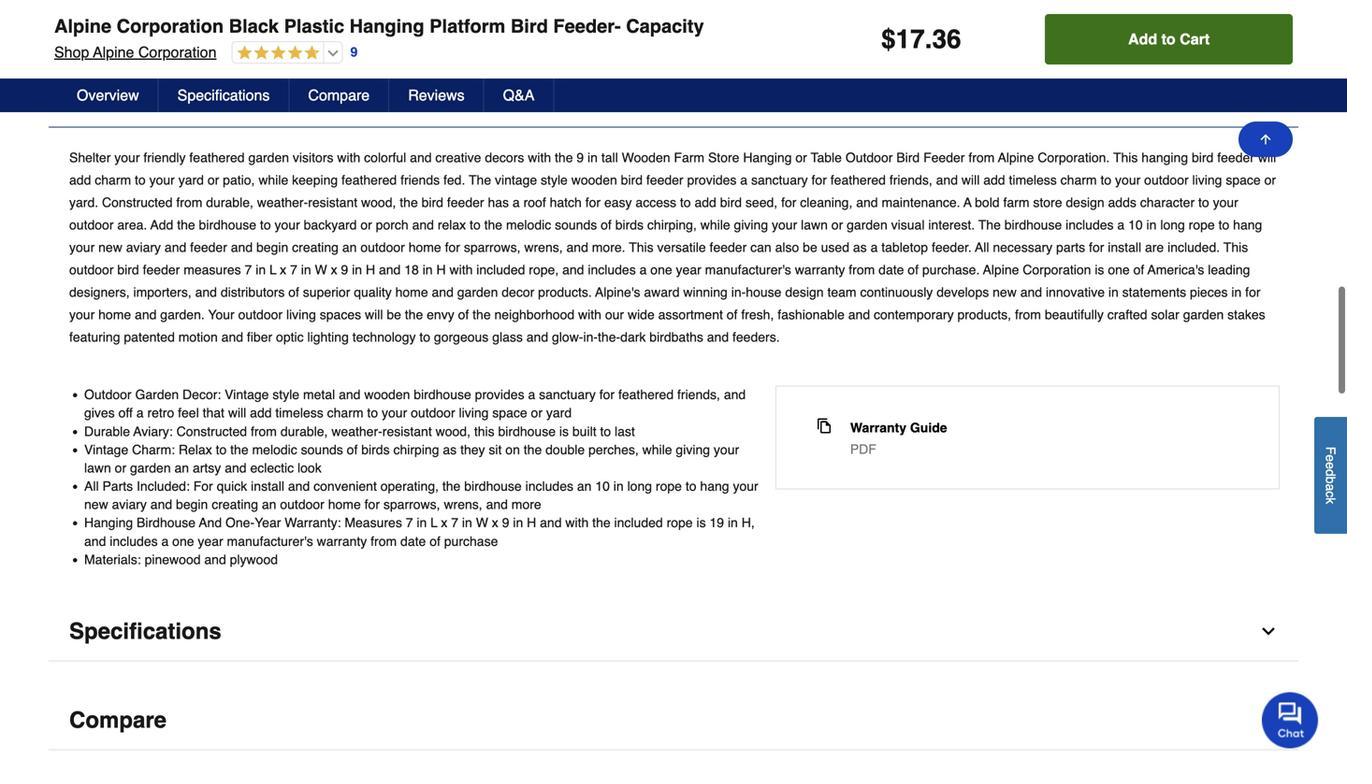 Task type: locate. For each thing, give the bounding box(es) containing it.
1 vertical spatial warranty
[[317, 534, 367, 549]]

0 vertical spatial durable,
[[206, 195, 253, 210]]

durable, down patio,
[[206, 195, 253, 210]]

0 vertical spatial specifications button
[[159, 79, 289, 112]]

birdhouse down gorgeous
[[414, 387, 471, 402]]

style up hatch
[[541, 173, 568, 188]]

1 horizontal spatial charm
[[327, 406, 364, 421]]

with down relax at the left of the page
[[450, 262, 473, 277]]

4.7 stars image
[[232, 45, 319, 62]]

1 vertical spatial durable,
[[281, 424, 328, 439]]

designers,
[[69, 285, 130, 300]]

h inside outdoor garden decor:  vintage style metal and wooden birdhouse provides a sanctuary for feathered friends, and gives off a retro feel that will add timeless charm to your outdoor living space or yard durable aviary:  constructed from durable, weather-resistant wood, this birdhouse is built to last vintage charm:  relax to the melodic sounds of birds chirping as they sit on the double perches, while giving your lawn or garden an artsy and eclectic look all parts included:  for quick install and convenient operating, the birdhouse includes an 10 in long rope to hang your new aviary and begin creating an outdoor home for sparrows, wrens, and more hanging birdhouse and one-year warranty:  measures 7 in l x 7 in w x 9 in h and with the included rope is 19 in h, and includes a one year manufacturer's warranty from date of purchase materials: pinewood and plywood
[[527, 516, 536, 531]]

0 vertical spatial timeless
[[1009, 173, 1057, 188]]

0 vertical spatial add
[[1128, 30, 1157, 48]]

a inside button
[[1323, 484, 1338, 491]]

1 vertical spatial begin
[[176, 497, 208, 512]]

store
[[708, 150, 740, 165]]

hanging right plastic
[[350, 15, 424, 37]]

timeless inside shelter your friendly feathered garden visitors with colorful and creative decors with the 9 in tall wooden farm store hanging or table outdoor bird feeder from alpine corporation. this hanging bird feeder will add charm to your yard or patio, while keeping feathered friends fed. the vintage style wooden bird feeder provides a sanctuary for feathered friends, and will add timeless charm to your outdoor living space or yard. constructed from durable, weather-resistant wood, the bird feeder has a roof hatch for easy access to add bird seed, for cleaning, and maintenance. a bold farm store design adds character to your outdoor area. add the birdhouse to your backyard or porch and relax to the melodic sounds of birds chirping, while giving your lawn or garden visual interest. the birdhouse includes a 10 in long rope to hang your new aviary and feeder and begin creating an outdoor home for sparrows, wrens, and more. this versatile feeder can also be used as a tabletop feeder. all necessary parts for install are included. this outdoor bird feeder measures 7 in l x 7 in w x 9 in h and 18 in h with included rope, and includes a one year manufacturer's warranty from date of purchase. alpine corporation is one of america's leading designers, importers, and distributors of superior quality home and garden decor products. alpine's award winning in-house design team continuously develops new and innovative in statements pieces in for your home and garden. your outdoor living spaces will be the envy of the neighborhood with our wide assortment of fresh, fashionable and contemporary products, from beautifully crafted solar garden stakes featuring patented motion and fiber optic lighting technology to gorgeous glass and glow-in-the-dark birdbaths and feeders.
[[1009, 173, 1057, 188]]

0 horizontal spatial be
[[387, 307, 401, 322]]

table
[[811, 150, 842, 165]]

1 horizontal spatial 10
[[1128, 218, 1143, 233]]

0 vertical spatial compare button
[[289, 79, 389, 112]]

install
[[1108, 240, 1141, 255], [251, 479, 284, 494]]

1 vertical spatial 10
[[595, 479, 610, 494]]

space inside outdoor garden decor:  vintage style metal and wooden birdhouse provides a sanctuary for feathered friends, and gives off a retro feel that will add timeless charm to your outdoor living space or yard durable aviary:  constructed from durable, weather-resistant wood, this birdhouse is built to last vintage charm:  relax to the melodic sounds of birds chirping as they sit on the double perches, while giving your lawn or garden an artsy and eclectic look all parts included:  for quick install and convenient operating, the birdhouse includes an 10 in long rope to hang your new aviary and begin creating an outdoor home for sparrows, wrens, and more hanging birdhouse and one-year warranty:  measures 7 in l x 7 in w x 9 in h and with the included rope is 19 in h, and includes a one year manufacturer's warranty from date of purchase materials: pinewood and plywood
[[492, 406, 527, 421]]

bird left feeder
[[897, 150, 920, 165]]

of up convenient on the bottom of the page
[[347, 442, 358, 457]]

0 horizontal spatial h
[[366, 262, 375, 277]]

patented
[[124, 330, 175, 345]]

or
[[796, 150, 807, 165], [208, 173, 219, 188], [1265, 173, 1276, 188], [361, 218, 372, 233], [832, 218, 843, 233], [531, 406, 543, 421], [115, 461, 126, 476]]

wood, up they
[[436, 424, 471, 439]]

0 horizontal spatial creating
[[212, 497, 258, 512]]

constructed down 'that'
[[176, 424, 247, 439]]

the left envy
[[405, 307, 423, 322]]

0 horizontal spatial resistant
[[308, 195, 358, 210]]

this up "leading"
[[1224, 240, 1248, 255]]

birds down easy
[[615, 218, 644, 233]]

1 horizontal spatial the
[[979, 218, 1001, 233]]

h right 18
[[436, 262, 446, 277]]

0 horizontal spatial begin
[[176, 497, 208, 512]]

1 vertical spatial space
[[492, 406, 527, 421]]

feeder up access
[[646, 173, 684, 188]]

guide
[[910, 421, 947, 436]]

year inside outdoor garden decor:  vintage style metal and wooden birdhouse provides a sanctuary for feathered friends, and gives off a retro feel that will add timeless charm to your outdoor living space or yard durable aviary:  constructed from durable, weather-resistant wood, this birdhouse is built to last vintage charm:  relax to the melodic sounds of birds chirping as they sit on the double perches, while giving your lawn or garden an artsy and eclectic look all parts included:  for quick install and convenient operating, the birdhouse includes an 10 in long rope to hang your new aviary and begin creating an outdoor home for sparrows, wrens, and more hanging birdhouse and one-year warranty:  measures 7 in l x 7 in w x 9 in h and with the included rope is 19 in h, and includes a one year manufacturer's warranty from date of purchase materials: pinewood and plywood
[[198, 534, 223, 549]]

from right products,
[[1015, 307, 1041, 322]]

outdoor up designers,
[[69, 262, 114, 277]]

new inside outdoor garden decor:  vintage style metal and wooden birdhouse provides a sanctuary for feathered friends, and gives off a retro feel that will add timeless charm to your outdoor living space or yard durable aviary:  constructed from durable, weather-resistant wood, this birdhouse is built to last vintage charm:  relax to the melodic sounds of birds chirping as they sit on the double perches, while giving your lawn or garden an artsy and eclectic look all parts included:  for quick install and convenient operating, the birdhouse includes an 10 in long rope to hang your new aviary and begin creating an outdoor home for sparrows, wrens, and more hanging birdhouse and one-year warranty:  measures 7 in l x 7 in w x 9 in h and with the included rope is 19 in h, and includes a one year manufacturer's warranty from date of purchase materials: pinewood and plywood
[[84, 497, 108, 512]]

1 horizontal spatial creating
[[292, 240, 339, 255]]

0 vertical spatial birds
[[615, 218, 644, 233]]

feeder-
[[553, 15, 621, 37]]

add inside outdoor garden decor:  vintage style metal and wooden birdhouse provides a sanctuary for feathered friends, and gives off a retro feel that will add timeless charm to your outdoor living space or yard durable aviary:  constructed from durable, weather-resistant wood, this birdhouse is built to last vintage charm:  relax to the melodic sounds of birds chirping as they sit on the double perches, while giving your lawn or garden an artsy and eclectic look all parts included:  for quick install and convenient operating, the birdhouse includes an 10 in long rope to hang your new aviary and begin creating an outdoor home for sparrows, wrens, and more hanging birdhouse and one-year warranty:  measures 7 in l x 7 in w x 9 in h and with the included rope is 19 in h, and includes a one year manufacturer's warranty from date of purchase materials: pinewood and plywood
[[250, 406, 272, 421]]

living
[[1192, 173, 1222, 188], [286, 307, 316, 322], [459, 406, 489, 421]]

l
[[269, 262, 277, 277], [431, 516, 438, 531]]

add to cart button
[[1045, 14, 1293, 65]]

your left backyard
[[275, 218, 300, 233]]

0 vertical spatial friends,
[[890, 173, 933, 188]]

long
[[1160, 218, 1185, 233], [627, 479, 652, 494]]

1 vertical spatial yard
[[546, 406, 572, 421]]

develops
[[937, 285, 989, 300]]

1 horizontal spatial year
[[676, 262, 701, 277]]

reviews
[[408, 87, 465, 104]]

0 horizontal spatial long
[[627, 479, 652, 494]]

of up more.
[[601, 218, 612, 233]]

overview button down shop alpine corporation
[[58, 79, 159, 112]]

k
[[1323, 498, 1338, 504]]

1 vertical spatial style
[[273, 387, 299, 402]]

your
[[114, 150, 140, 165], [149, 173, 175, 188], [1115, 173, 1141, 188], [1213, 195, 1239, 210], [275, 218, 300, 233], [772, 218, 797, 233], [69, 240, 95, 255], [69, 307, 95, 322], [382, 406, 407, 421], [714, 442, 739, 457], [733, 479, 758, 494]]

style inside outdoor garden decor:  vintage style metal and wooden birdhouse provides a sanctuary for feathered friends, and gives off a retro feel that will add timeless charm to your outdoor living space or yard durable aviary:  constructed from durable, weather-resistant wood, this birdhouse is built to last vintage charm:  relax to the melodic sounds of birds chirping as they sit on the double perches, while giving your lawn or garden an artsy and eclectic look all parts included:  for quick install and convenient operating, the birdhouse includes an 10 in long rope to hang your new aviary and begin creating an outdoor home for sparrows, wrens, and more hanging birdhouse and one-year warranty:  measures 7 in l x 7 in w x 9 in h and with the included rope is 19 in h, and includes a one year manufacturer's warranty from date of purchase materials: pinewood and plywood
[[273, 387, 299, 402]]

0 vertical spatial wooden
[[571, 173, 617, 188]]

0 vertical spatial in-
[[731, 285, 746, 300]]

timeless down metal
[[275, 406, 323, 421]]

garden.
[[160, 307, 205, 322]]

wood, inside shelter your friendly feathered garden visitors with colorful and creative decors with the 9 in tall wooden farm store hanging or table outdoor bird feeder from alpine corporation. this hanging bird feeder will add charm to your yard or patio, while keeping feathered friends fed. the vintage style wooden bird feeder provides a sanctuary for feathered friends, and will add timeless charm to your outdoor living space or yard. constructed from durable, weather-resistant wood, the bird feeder has a roof hatch for easy access to add bird seed, for cleaning, and maintenance. a bold farm store design adds character to your outdoor area. add the birdhouse to your backyard or porch and relax to the melodic sounds of birds chirping, while giving your lawn or garden visual interest. the birdhouse includes a 10 in long rope to hang your new aviary and feeder and begin creating an outdoor home for sparrows, wrens, and more. this versatile feeder can also be used as a tabletop feeder. all necessary parts for install are included. this outdoor bird feeder measures 7 in l x 7 in w x 9 in h and 18 in h with included rope, and includes a one year manufacturer's warranty from date of purchase. alpine corporation is one of america's leading designers, importers, and distributors of superior quality home and garden decor products. alpine's award winning in-house design team continuously develops new and innovative in statements pieces in for your home and garden. your outdoor living spaces will be the envy of the neighborhood with our wide assortment of fresh, fashionable and contemporary products, from beautifully crafted solar garden stakes featuring patented motion and fiber optic lighting technology to gorgeous glass and glow-in-the-dark birdbaths and feeders.
[[361, 195, 396, 210]]

charm
[[95, 173, 131, 188], [1061, 173, 1097, 188], [327, 406, 364, 421]]

included up decor
[[476, 262, 525, 277]]

1 vertical spatial bird
[[897, 150, 920, 165]]

sparrows, down operating,
[[383, 497, 440, 512]]

birds inside shelter your friendly feathered garden visitors with colorful and creative decors with the 9 in tall wooden farm store hanging or table outdoor bird feeder from alpine corporation. this hanging bird feeder will add charm to your yard or patio, while keeping feathered friends fed. the vintage style wooden bird feeder provides a sanctuary for feathered friends, and will add timeless charm to your outdoor living space or yard. constructed from durable, weather-resistant wood, the bird feeder has a roof hatch for easy access to add bird seed, for cleaning, and maintenance. a bold farm store design adds character to your outdoor area. add the birdhouse to your backyard or porch and relax to the melodic sounds of birds chirping, while giving your lawn or garden visual interest. the birdhouse includes a 10 in long rope to hang your new aviary and feeder and begin creating an outdoor home for sparrows, wrens, and more. this versatile feeder can also be used as a tabletop feeder. all necessary parts for install are included. this outdoor bird feeder measures 7 in l x 7 in w x 9 in h and 18 in h with included rope, and includes a one year manufacturer's warranty from date of purchase. alpine corporation is one of america's leading designers, importers, and distributors of superior quality home and garden decor products. alpine's award winning in-house design team continuously develops new and innovative in statements pieces in for your home and garden. your outdoor living spaces will be the envy of the neighborhood with our wide assortment of fresh, fashionable and contemporary products, from beautifully crafted solar garden stakes featuring patented motion and fiber optic lighting technology to gorgeous glass and glow-in-the-dark birdbaths and feeders.
[[615, 218, 644, 233]]

0 horizontal spatial sanctuary
[[539, 387, 596, 402]]

hang up 19
[[700, 479, 729, 494]]

while right patio,
[[259, 173, 288, 188]]

1 horizontal spatial durable,
[[281, 424, 328, 439]]

durable,
[[206, 195, 253, 210], [281, 424, 328, 439]]

warranty guide pdf
[[850, 421, 947, 457]]

fiber
[[247, 330, 272, 345]]

1 horizontal spatial compare
[[308, 87, 370, 104]]

0 vertical spatial yard
[[178, 173, 204, 188]]

10 inside outdoor garden decor:  vintage style metal and wooden birdhouse provides a sanctuary for feathered friends, and gives off a retro feel that will add timeless charm to your outdoor living space or yard durable aviary:  constructed from durable, weather-resistant wood, this birdhouse is built to last vintage charm:  relax to the melodic sounds of birds chirping as they sit on the double perches, while giving your lawn or garden an artsy and eclectic look all parts included:  for quick install and convenient operating, the birdhouse includes an 10 in long rope to hang your new aviary and begin creating an outdoor home for sparrows, wrens, and more hanging birdhouse and one-year warranty:  measures 7 in l x 7 in w x 9 in h and with the included rope is 19 in h, and includes a one year manufacturer's warranty from date of purchase materials: pinewood and plywood
[[595, 479, 610, 494]]

outdoor up gives in the left bottom of the page
[[84, 387, 132, 402]]

space inside shelter your friendly feathered garden visitors with colorful and creative decors with the 9 in tall wooden farm store hanging or table outdoor bird feeder from alpine corporation. this hanging bird feeder will add charm to your yard or patio, while keeping feathered friends fed. the vintage style wooden bird feeder provides a sanctuary for feathered friends, and will add timeless charm to your outdoor living space or yard. constructed from durable, weather-resistant wood, the bird feeder has a roof hatch for easy access to add bird seed, for cleaning, and maintenance. a bold farm store design adds character to your outdoor area. add the birdhouse to your backyard or porch and relax to the melodic sounds of birds chirping, while giving your lawn or garden visual interest. the birdhouse includes a 10 in long rope to hang your new aviary and feeder and begin creating an outdoor home for sparrows, wrens, and more. this versatile feeder can also be used as a tabletop feeder. all necessary parts for install are included. this outdoor bird feeder measures 7 in l x 7 in w x 9 in h and 18 in h with included rope, and includes a one year manufacturer's warranty from date of purchase. alpine corporation is one of america's leading designers, importers, and distributors of superior quality home and garden decor products. alpine's award winning in-house design team continuously develops new and innovative in statements pieces in for your home and garden. your outdoor living spaces will be the envy of the neighborhood with our wide assortment of fresh, fashionable and contemporary products, from beautifully crafted solar garden stakes featuring patented motion and fiber optic lighting technology to gorgeous glass and glow-in-the-dark birdbaths and feeders.
[[1226, 173, 1261, 188]]

the
[[555, 150, 573, 165], [400, 195, 418, 210], [177, 218, 195, 233], [484, 218, 502, 233], [405, 307, 423, 322], [473, 307, 491, 322], [230, 442, 249, 457], [524, 442, 542, 457], [442, 479, 461, 494], [592, 516, 611, 531]]

1 horizontal spatial wrens,
[[524, 240, 563, 255]]

includes up parts
[[1066, 218, 1114, 233]]

in left the h,
[[728, 516, 738, 531]]

0 horizontal spatial in-
[[583, 330, 598, 345]]

c
[[1323, 491, 1338, 498]]

the right fed.
[[469, 173, 491, 188]]

distributors
[[221, 285, 285, 300]]

1 horizontal spatial be
[[803, 240, 817, 255]]

charm down corporation.
[[1061, 173, 1097, 188]]

0 horizontal spatial provides
[[475, 387, 524, 402]]

aviary:
[[133, 424, 173, 439]]

with inside outdoor garden decor:  vintage style metal and wooden birdhouse provides a sanctuary for feathered friends, and gives off a retro feel that will add timeless charm to your outdoor living space or yard durable aviary:  constructed from durable, weather-resistant wood, this birdhouse is built to last vintage charm:  relax to the melodic sounds of birds chirping as they sit on the double perches, while giving your lawn or garden an artsy and eclectic look all parts included:  for quick install and convenient operating, the birdhouse includes an 10 in long rope to hang your new aviary and begin creating an outdoor home for sparrows, wrens, and more hanging birdhouse and one-year warranty:  measures 7 in l x 7 in w x 9 in h and with the included rope is 19 in h, and includes a one year manufacturer's warranty from date of purchase materials: pinewood and plywood
[[565, 516, 589, 531]]

house
[[746, 285, 782, 300]]

9 inside outdoor garden decor:  vintage style metal and wooden birdhouse provides a sanctuary for feathered friends, and gives off a retro feel that will add timeless charm to your outdoor living space or yard durable aviary:  constructed from durable, weather-resistant wood, this birdhouse is built to last vintage charm:  relax to the melodic sounds of birds chirping as they sit on the double perches, while giving your lawn or garden an artsy and eclectic look all parts included:  for quick install and convenient operating, the birdhouse includes an 10 in long rope to hang your new aviary and begin creating an outdoor home for sparrows, wrens, and more hanging birdhouse and one-year warranty:  measures 7 in l x 7 in w x 9 in h and with the included rope is 19 in h, and includes a one year manufacturer's warranty from date of purchase materials: pinewood and plywood
[[502, 516, 509, 531]]

birds
[[615, 218, 644, 233], [361, 442, 390, 457]]

in down perches,
[[614, 479, 624, 494]]

included.
[[1168, 240, 1220, 255]]

1 vertical spatial outdoor
[[84, 387, 132, 402]]

manufacturer's down year
[[227, 534, 313, 549]]

yard
[[178, 173, 204, 188], [546, 406, 572, 421]]

1 vertical spatial living
[[286, 307, 316, 322]]

creating inside outdoor garden decor:  vintage style metal and wooden birdhouse provides a sanctuary for feathered friends, and gives off a retro feel that will add timeless charm to your outdoor living space or yard durable aviary:  constructed from durable, weather-resistant wood, this birdhouse is built to last vintage charm:  relax to the melodic sounds of birds chirping as they sit on the double perches, while giving your lawn or garden an artsy and eclectic look all parts included:  for quick install and convenient operating, the birdhouse includes an 10 in long rope to hang your new aviary and begin creating an outdoor home for sparrows, wrens, and more hanging birdhouse and one-year warranty:  measures 7 in l x 7 in w x 9 in h and with the included rope is 19 in h, and includes a one year manufacturer's warranty from date of purchase materials: pinewood and plywood
[[212, 497, 258, 512]]

2 horizontal spatial hanging
[[743, 150, 792, 165]]

manufacturer's
[[705, 262, 791, 277], [227, 534, 313, 549]]

creating inside shelter your friendly feathered garden visitors with colorful and creative decors with the 9 in tall wooden farm store hanging or table outdoor bird feeder from alpine corporation. this hanging bird feeder will add charm to your yard or patio, while keeping feathered friends fed. the vintage style wooden bird feeder provides a sanctuary for feathered friends, and will add timeless charm to your outdoor living space or yard. constructed from durable, weather-resistant wood, the bird feeder has a roof hatch for easy access to add bird seed, for cleaning, and maintenance. a bold farm store design adds character to your outdoor area. add the birdhouse to your backyard or porch and relax to the melodic sounds of birds chirping, while giving your lawn or garden visual interest. the birdhouse includes a 10 in long rope to hang your new aviary and feeder and begin creating an outdoor home for sparrows, wrens, and more. this versatile feeder can also be used as a tabletop feeder. all necessary parts for install are included. this outdoor bird feeder measures 7 in l x 7 in w x 9 in h and 18 in h with included rope, and includes a one year manufacturer's warranty from date of purchase. alpine corporation is one of america's leading designers, importers, and distributors of superior quality home and garden decor products. alpine's award winning in-house design team continuously develops new and innovative in statements pieces in for your home and garden. your outdoor living spaces will be the envy of the neighborhood with our wide assortment of fresh, fashionable and contemporary products, from beautifully crafted solar garden stakes featuring patented motion and fiber optic lighting technology to gorgeous glass and glow-in-the-dark birdbaths and feeders.
[[292, 240, 339, 255]]

0 vertical spatial while
[[259, 173, 288, 188]]

1 vertical spatial be
[[387, 307, 401, 322]]

f
[[1323, 447, 1338, 455]]

lawn up the parts
[[84, 461, 111, 476]]

date up continuously at the top right
[[879, 262, 904, 277]]

0 vertical spatial sounds
[[555, 218, 597, 233]]

weather- inside shelter your friendly feathered garden visitors with colorful and creative decors with the 9 in tall wooden farm store hanging or table outdoor bird feeder from alpine corporation. this hanging bird feeder will add charm to your yard or patio, while keeping feathered friends fed. the vintage style wooden bird feeder provides a sanctuary for feathered friends, and will add timeless charm to your outdoor living space or yard. constructed from durable, weather-resistant wood, the bird feeder has a roof hatch for easy access to add bird seed, for cleaning, and maintenance. a bold farm store design adds character to your outdoor area. add the birdhouse to your backyard or porch and relax to the melodic sounds of birds chirping, while giving your lawn or garden visual interest. the birdhouse includes a 10 in long rope to hang your new aviary and feeder and begin creating an outdoor home for sparrows, wrens, and more. this versatile feeder can also be used as a tabletop feeder. all necessary parts for install are included. this outdoor bird feeder measures 7 in l x 7 in w x 9 in h and 18 in h with included rope, and includes a one year manufacturer's warranty from date of purchase. alpine corporation is one of america's leading designers, importers, and distributors of superior quality home and garden decor products. alpine's award winning in-house design team continuously develops new and innovative in statements pieces in for your home and garden. your outdoor living spaces will be the envy of the neighborhood with our wide assortment of fresh, fashionable and contemporary products, from beautifully crafted solar garden stakes featuring patented motion and fiber optic lighting technology to gorgeous glass and glow-in-the-dark birdbaths and feeders.
[[257, 195, 308, 210]]

0 horizontal spatial lawn
[[84, 461, 111, 476]]

chirping,
[[647, 218, 697, 233]]

sounds inside outdoor garden decor:  vintage style metal and wooden birdhouse provides a sanctuary for feathered friends, and gives off a retro feel that will add timeless charm to your outdoor living space or yard durable aviary:  constructed from durable, weather-resistant wood, this birdhouse is built to last vintage charm:  relax to the melodic sounds of birds chirping as they sit on the double perches, while giving your lawn or garden an artsy and eclectic look all parts included:  for quick install and convenient operating, the birdhouse includes an 10 in long rope to hang your new aviary and begin creating an outdoor home for sparrows, wrens, and more hanging birdhouse and one-year warranty:  measures 7 in l x 7 in w x 9 in h and with the included rope is 19 in h, and includes a one year manufacturer's warranty from date of purchase materials: pinewood and plywood
[[301, 442, 343, 457]]

2 vertical spatial while
[[642, 442, 672, 457]]

is left 19
[[697, 516, 706, 531]]

add left cart
[[1128, 30, 1157, 48]]

long down perches,
[[627, 479, 652, 494]]

included inside outdoor garden decor:  vintage style metal and wooden birdhouse provides a sanctuary for feathered friends, and gives off a retro feel that will add timeless charm to your outdoor living space or yard durable aviary:  constructed from durable, weather-resistant wood, this birdhouse is built to last vintage charm:  relax to the melodic sounds of birds chirping as they sit on the double perches, while giving your lawn or garden an artsy and eclectic look all parts included:  for quick install and convenient operating, the birdhouse includes an 10 in long rope to hang your new aviary and begin creating an outdoor home for sparrows, wrens, and more hanging birdhouse and one-year warranty:  measures 7 in l x 7 in w x 9 in h and with the included rope is 19 in h, and includes a one year manufacturer's warranty from date of purchase materials: pinewood and plywood
[[614, 516, 663, 531]]

hanging inside shelter your friendly feathered garden visitors with colorful and creative decors with the 9 in tall wooden farm store hanging or table outdoor bird feeder from alpine corporation. this hanging bird feeder will add charm to your yard or patio, while keeping feathered friends fed. the vintage style wooden bird feeder provides a sanctuary for feathered friends, and will add timeless charm to your outdoor living space or yard. constructed from durable, weather-resistant wood, the bird feeder has a roof hatch for easy access to add bird seed, for cleaning, and maintenance. a bold farm store design adds character to your outdoor area. add the birdhouse to your backyard or porch and relax to the melodic sounds of birds chirping, while giving your lawn or garden visual interest. the birdhouse includes a 10 in long rope to hang your new aviary and feeder and begin creating an outdoor home for sparrows, wrens, and more. this versatile feeder can also be used as a tabletop feeder. all necessary parts for install are included. this outdoor bird feeder measures 7 in l x 7 in w x 9 in h and 18 in h with included rope, and includes a one year manufacturer's warranty from date of purchase. alpine corporation is one of america's leading designers, importers, and distributors of superior quality home and garden decor products. alpine's award winning in-house design team continuously develops new and innovative in statements pieces in for your home and garden. your outdoor living spaces will be the envy of the neighborhood with our wide assortment of fresh, fashionable and contemporary products, from beautifully crafted solar garden stakes featuring patented motion and fiber optic lighting technology to gorgeous glass and glow-in-the-dark birdbaths and feeders.
[[743, 150, 792, 165]]

for right seed,
[[781, 195, 797, 210]]

wrens, inside outdoor garden decor:  vintage style metal and wooden birdhouse provides a sanctuary for feathered friends, and gives off a retro feel that will add timeless charm to your outdoor living space or yard durable aviary:  constructed from durable, weather-resistant wood, this birdhouse is built to last vintage charm:  relax to the melodic sounds of birds chirping as they sit on the double perches, while giving your lawn or garden an artsy and eclectic look all parts included:  for quick install and convenient operating, the birdhouse includes an 10 in long rope to hang your new aviary and begin creating an outdoor home for sparrows, wrens, and more hanging birdhouse and one-year warranty:  measures 7 in l x 7 in w x 9 in h and with the included rope is 19 in h, and includes a one year manufacturer's warranty from date of purchase materials: pinewood and plywood
[[444, 497, 482, 512]]

begin down for
[[176, 497, 208, 512]]

1 horizontal spatial style
[[541, 173, 568, 188]]

1 vertical spatial as
[[443, 442, 457, 457]]

decor:
[[182, 387, 221, 402]]

be
[[803, 240, 817, 255], [387, 307, 401, 322]]

compare for compare button to the bottom
[[69, 708, 167, 734]]

the down the friends
[[400, 195, 418, 210]]

1 horizontal spatial resistant
[[382, 424, 432, 439]]

vintage down durable at the left bottom of page
[[84, 442, 128, 457]]

yard down friendly
[[178, 173, 204, 188]]

solar
[[1151, 307, 1180, 322]]

will up "a" at the right top of page
[[962, 173, 980, 188]]

decors
[[485, 150, 524, 165]]

1 vertical spatial giving
[[676, 442, 710, 457]]

0 horizontal spatial timeless
[[275, 406, 323, 421]]

date inside outdoor garden decor:  vintage style metal and wooden birdhouse provides a sanctuary for feathered friends, and gives off a retro feel that will add timeless charm to your outdoor living space or yard durable aviary:  constructed from durable, weather-resistant wood, this birdhouse is built to last vintage charm:  relax to the melodic sounds of birds chirping as they sit on the double perches, while giving your lawn or garden an artsy and eclectic look all parts included:  for quick install and convenient operating, the birdhouse includes an 10 in long rope to hang your new aviary and begin creating an outdoor home for sparrows, wrens, and more hanging birdhouse and one-year warranty:  measures 7 in l x 7 in w x 9 in h and with the included rope is 19 in h, and includes a one year manufacturer's warranty from date of purchase materials: pinewood and plywood
[[400, 534, 426, 549]]

garden down pieces
[[1183, 307, 1224, 322]]

melodic down roof
[[506, 218, 551, 233]]

style left metal
[[273, 387, 299, 402]]

1 vertical spatial resistant
[[382, 424, 432, 439]]

1 horizontal spatial sparrows,
[[464, 240, 521, 255]]

an inside shelter your friendly feathered garden visitors with colorful and creative decors with the 9 in tall wooden farm store hanging or table outdoor bird feeder from alpine corporation. this hanging bird feeder will add charm to your yard or patio, while keeping feathered friends fed. the vintage style wooden bird feeder provides a sanctuary for feathered friends, and will add timeless charm to your outdoor living space or yard. constructed from durable, weather-resistant wood, the bird feeder has a roof hatch for easy access to add bird seed, for cleaning, and maintenance. a bold farm store design adds character to your outdoor area. add the birdhouse to your backyard or porch and relax to the melodic sounds of birds chirping, while giving your lawn or garden visual interest. the birdhouse includes a 10 in long rope to hang your new aviary and feeder and begin creating an outdoor home for sparrows, wrens, and more. this versatile feeder can also be used as a tabletop feeder. all necessary parts for install are included. this outdoor bird feeder measures 7 in l x 7 in w x 9 in h and 18 in h with included rope, and includes a one year manufacturer's warranty from date of purchase. alpine corporation is one of america's leading designers, importers, and distributors of superior quality home and garden decor products. alpine's award winning in-house design team continuously develops new and innovative in statements pieces in for your home and garden. your outdoor living spaces will be the envy of the neighborhood with our wide assortment of fresh, fashionable and contemporary products, from beautifully crafted solar garden stakes featuring patented motion and fiber optic lighting technology to gorgeous glass and glow-in-the-dark birdbaths and feeders.
[[342, 240, 357, 255]]

friends,
[[890, 173, 933, 188], [677, 387, 720, 402]]

warranty inside outdoor garden decor:  vintage style metal and wooden birdhouse provides a sanctuary for feathered friends, and gives off a retro feel that will add timeless charm to your outdoor living space or yard durable aviary:  constructed from durable, weather-resistant wood, this birdhouse is built to last vintage charm:  relax to the melodic sounds of birds chirping as they sit on the double perches, while giving your lawn or garden an artsy and eclectic look all parts included:  for quick install and convenient operating, the birdhouse includes an 10 in long rope to hang your new aviary and begin creating an outdoor home for sparrows, wrens, and more hanging birdhouse and one-year warranty:  measures 7 in l x 7 in w x 9 in h and with the included rope is 19 in h, and includes a one year manufacturer's warranty from date of purchase materials: pinewood and plywood
[[317, 534, 367, 549]]

all
[[975, 240, 989, 255], [84, 479, 99, 494]]

purchase
[[444, 534, 498, 549]]

1 vertical spatial install
[[251, 479, 284, 494]]

new down the parts
[[84, 497, 108, 512]]

creating
[[292, 240, 339, 255], [212, 497, 258, 512]]

includes
[[1066, 218, 1114, 233], [588, 262, 636, 277], [525, 479, 573, 494], [110, 534, 158, 549]]

bird inside shelter your friendly feathered garden visitors with colorful and creative decors with the 9 in tall wooden farm store hanging or table outdoor bird feeder from alpine corporation. this hanging bird feeder will add charm to your yard or patio, while keeping feathered friends fed. the vintage style wooden bird feeder provides a sanctuary for feathered friends, and will add timeless charm to your outdoor living space or yard. constructed from durable, weather-resistant wood, the bird feeder has a roof hatch for easy access to add bird seed, for cleaning, and maintenance. a bold farm store design adds character to your outdoor area. add the birdhouse to your backyard or porch and relax to the melodic sounds of birds chirping, while giving your lawn or garden visual interest. the birdhouse includes a 10 in long rope to hang your new aviary and feeder and begin creating an outdoor home for sparrows, wrens, and more. this versatile feeder can also be used as a tabletop feeder. all necessary parts for install are included. this outdoor bird feeder measures 7 in l x 7 in w x 9 in h and 18 in h with included rope, and includes a one year manufacturer's warranty from date of purchase. alpine corporation is one of america's leading designers, importers, and distributors of superior quality home and garden decor products. alpine's award winning in-house design team continuously develops new and innovative in statements pieces in for your home and garden. your outdoor living spaces will be the envy of the neighborhood with our wide assortment of fresh, fashionable and contemporary products, from beautifully crafted solar garden stakes featuring patented motion and fiber optic lighting technology to gorgeous glass and glow-in-the-dark birdbaths and feeders.
[[897, 150, 920, 165]]

1 horizontal spatial wood,
[[436, 424, 471, 439]]

add up yard.
[[69, 173, 91, 188]]

0 vertical spatial constructed
[[102, 195, 173, 210]]

0 horizontal spatial weather-
[[257, 195, 308, 210]]

fashionable
[[778, 307, 845, 322]]

shelter your friendly feathered garden visitors with colorful and creative decors with the 9 in tall wooden farm store hanging or table outdoor bird feeder from alpine corporation. this hanging bird feeder will add charm to your yard or patio, while keeping feathered friends fed. the vintage style wooden bird feeder provides a sanctuary for feathered friends, and will add timeless charm to your outdoor living space or yard. constructed from durable, weather-resistant wood, the bird feeder has a roof hatch for easy access to add bird seed, for cleaning, and maintenance. a bold farm store design adds character to your outdoor area. add the birdhouse to your backyard or porch and relax to the melodic sounds of birds chirping, while giving your lawn or garden visual interest. the birdhouse includes a 10 in long rope to hang your new aviary and feeder and begin creating an outdoor home for sparrows, wrens, and more. this versatile feeder can also be used as a tabletop feeder. all necessary parts for install are included. this outdoor bird feeder measures 7 in l x 7 in w x 9 in h and 18 in h with included rope, and includes a one year manufacturer's warranty from date of purchase. alpine corporation is one of america's leading designers, importers, and distributors of superior quality home and garden decor products. alpine's award winning in-house design team continuously develops new and innovative in statements pieces in for your home and garden. your outdoor living spaces will be the envy of the neighborhood with our wide assortment of fresh, fashionable and contemporary products, from beautifully crafted solar garden stakes featuring patented motion and fiber optic lighting technology to gorgeous glass and glow-in-the-dark birdbaths and feeders.
[[69, 150, 1276, 345]]

weather- down keeping
[[257, 195, 308, 210]]

in- left dark
[[583, 330, 598, 345]]

lighting
[[307, 330, 349, 345]]

chevron down image inside specifications button
[[1259, 623, 1278, 641]]

feeder up importers,
[[143, 262, 180, 277]]

2 horizontal spatial this
[[1224, 240, 1248, 255]]

measures
[[345, 516, 402, 531]]

from up team
[[849, 262, 875, 277]]

statements
[[1122, 285, 1186, 300]]

1 horizontal spatial warranty
[[795, 262, 845, 277]]

1 horizontal spatial space
[[1226, 173, 1261, 188]]

feathered
[[189, 150, 245, 165], [342, 173, 397, 188], [831, 173, 886, 188], [618, 387, 674, 402]]

wood, up 'porch'
[[361, 195, 396, 210]]

specifications for bottom specifications button
[[69, 619, 221, 645]]

add right area.
[[150, 218, 173, 233]]

hang up "leading"
[[1233, 218, 1262, 233]]

sit
[[489, 442, 502, 457]]

1 vertical spatial long
[[627, 479, 652, 494]]

pdf
[[850, 442, 876, 457]]

0 horizontal spatial living
[[286, 307, 316, 322]]

one inside outdoor garden decor:  vintage style metal and wooden birdhouse provides a sanctuary for feathered friends, and gives off a retro feel that will add timeless charm to your outdoor living space or yard durable aviary:  constructed from durable, weather-resistant wood, this birdhouse is built to last vintage charm:  relax to the melodic sounds of birds chirping as they sit on the double perches, while giving your lawn or garden an artsy and eclectic look all parts included:  for quick install and convenient operating, the birdhouse includes an 10 in long rope to hang your new aviary and begin creating an outdoor home for sparrows, wrens, and more hanging birdhouse and one-year warranty:  measures 7 in l x 7 in w x 9 in h and with the included rope is 19 in h, and includes a one year manufacturer's warranty from date of purchase materials: pinewood and plywood
[[172, 534, 194, 549]]

1 vertical spatial hanging
[[743, 150, 792, 165]]

hang inside outdoor garden decor:  vintage style metal and wooden birdhouse provides a sanctuary for feathered friends, and gives off a retro feel that will add timeless charm to your outdoor living space or yard durable aviary:  constructed from durable, weather-resistant wood, this birdhouse is built to last vintage charm:  relax to the melodic sounds of birds chirping as they sit on the double perches, while giving your lawn or garden an artsy and eclectic look all parts included:  for quick install and convenient operating, the birdhouse includes an 10 in long rope to hang your new aviary and begin creating an outdoor home for sparrows, wrens, and more hanging birdhouse and one-year warranty:  measures 7 in l x 7 in w x 9 in h and with the included rope is 19 in h, and includes a one year manufacturer's warranty from date of purchase materials: pinewood and plywood
[[700, 479, 729, 494]]

1 horizontal spatial design
[[1066, 195, 1105, 210]]

operating,
[[381, 479, 439, 494]]

36
[[932, 24, 961, 54]]

aviary inside outdoor garden decor:  vintage style metal and wooden birdhouse provides a sanctuary for feathered friends, and gives off a retro feel that will add timeless charm to your outdoor living space or yard durable aviary:  constructed from durable, weather-resistant wood, this birdhouse is built to last vintage charm:  relax to the melodic sounds of birds chirping as they sit on the double perches, while giving your lawn or garden an artsy and eclectic look all parts included:  for quick install and convenient operating, the birdhouse includes an 10 in long rope to hang your new aviary and begin creating an outdoor home for sparrows, wrens, and more hanging birdhouse and one-year warranty:  measures 7 in l x 7 in w x 9 in h and with the included rope is 19 in h, and includes a one year manufacturer's warranty from date of purchase materials: pinewood and plywood
[[112, 497, 147, 512]]

bird right hanging
[[1192, 150, 1214, 165]]

resistant inside shelter your friendly feathered garden visitors with colorful and creative decors with the 9 in tall wooden farm store hanging or table outdoor bird feeder from alpine corporation. this hanging bird feeder will add charm to your yard or patio, while keeping feathered friends fed. the vintage style wooden bird feeder provides a sanctuary for feathered friends, and will add timeless charm to your outdoor living space or yard. constructed from durable, weather-resistant wood, the bird feeder has a roof hatch for easy access to add bird seed, for cleaning, and maintenance. a bold farm store design adds character to your outdoor area. add the birdhouse to your backyard or porch and relax to the melodic sounds of birds chirping, while giving your lawn or garden visual interest. the birdhouse includes a 10 in long rope to hang your new aviary and feeder and begin creating an outdoor home for sparrows, wrens, and more. this versatile feeder can also be used as a tabletop feeder. all necessary parts for install are included. this outdoor bird feeder measures 7 in l x 7 in w x 9 in h and 18 in h with included rope, and includes a one year manufacturer's warranty from date of purchase. alpine corporation is one of america's leading designers, importers, and distributors of superior quality home and garden decor products. alpine's award winning in-house design team continuously develops new and innovative in statements pieces in for your home and garden. your outdoor living spaces will be the envy of the neighborhood with our wide assortment of fresh, fashionable and contemporary products, from beautifully crafted solar garden stakes featuring patented motion and fiber optic lighting technology to gorgeous glass and glow-in-the-dark birdbaths and feeders.
[[308, 195, 358, 210]]

home inside outdoor garden decor:  vintage style metal and wooden birdhouse provides a sanctuary for feathered friends, and gives off a retro feel that will add timeless charm to your outdoor living space or yard durable aviary:  constructed from durable, weather-resistant wood, this birdhouse is built to last vintage charm:  relax to the melodic sounds of birds chirping as they sit on the double perches, while giving your lawn or garden an artsy and eclectic look all parts included:  for quick install and convenient operating, the birdhouse includes an 10 in long rope to hang your new aviary and begin creating an outdoor home for sparrows, wrens, and more hanging birdhouse and one-year warranty:  measures 7 in l x 7 in w x 9 in h and with the included rope is 19 in h, and includes a one year manufacturer's warranty from date of purchase materials: pinewood and plywood
[[328, 497, 361, 512]]

0 vertical spatial l
[[269, 262, 277, 277]]

style
[[541, 173, 568, 188], [273, 387, 299, 402]]

yard inside shelter your friendly feathered garden visitors with colorful and creative decors with the 9 in tall wooden farm store hanging or table outdoor bird feeder from alpine corporation. this hanging bird feeder will add charm to your yard or patio, while keeping feathered friends fed. the vintage style wooden bird feeder provides a sanctuary for feathered friends, and will add timeless charm to your outdoor living space or yard. constructed from durable, weather-resistant wood, the bird feeder has a roof hatch for easy access to add bird seed, for cleaning, and maintenance. a bold farm store design adds character to your outdoor area. add the birdhouse to your backyard or porch and relax to the melodic sounds of birds chirping, while giving your lawn or garden visual interest. the birdhouse includes a 10 in long rope to hang your new aviary and feeder and begin creating an outdoor home for sparrows, wrens, and more. this versatile feeder can also be used as a tabletop feeder. all necessary parts for install are included. this outdoor bird feeder measures 7 in l x 7 in w x 9 in h and 18 in h with included rope, and includes a one year manufacturer's warranty from date of purchase. alpine corporation is one of america's leading designers, importers, and distributors of superior quality home and garden decor products. alpine's award winning in-house design team continuously develops new and innovative in statements pieces in for your home and garden. your outdoor living spaces will be the envy of the neighborhood with our wide assortment of fresh, fashionable and contemporary products, from beautifully crafted solar garden stakes featuring patented motion and fiber optic lighting technology to gorgeous glass and glow-in-the-dark birdbaths and feeders.
[[178, 173, 204, 188]]

glass
[[492, 330, 523, 345]]

e
[[1323, 455, 1338, 462], [1323, 462, 1338, 469]]

specifications down 4.7 stars image on the top of page
[[177, 87, 270, 104]]

0 horizontal spatial compare
[[69, 708, 167, 734]]

0 vertical spatial is
[[1095, 262, 1104, 277]]

design up fashionable on the right of page
[[785, 285, 824, 300]]

9 up superior
[[341, 262, 348, 277]]

w inside shelter your friendly feathered garden visitors with colorful and creative decors with the 9 in tall wooden farm store hanging or table outdoor bird feeder from alpine corporation. this hanging bird feeder will add charm to your yard or patio, while keeping feathered friends fed. the vintage style wooden bird feeder provides a sanctuary for feathered friends, and will add timeless charm to your outdoor living space or yard. constructed from durable, weather-resistant wood, the bird feeder has a roof hatch for easy access to add bird seed, for cleaning, and maintenance. a bold farm store design adds character to your outdoor area. add the birdhouse to your backyard or porch and relax to the melodic sounds of birds chirping, while giving your lawn or garden visual interest. the birdhouse includes a 10 in long rope to hang your new aviary and feeder and begin creating an outdoor home for sparrows, wrens, and more. this versatile feeder can also be used as a tabletop feeder. all necessary parts for install are included. this outdoor bird feeder measures 7 in l x 7 in w x 9 in h and 18 in h with included rope, and includes a one year manufacturer's warranty from date of purchase. alpine corporation is one of america's leading designers, importers, and distributors of superior quality home and garden decor products. alpine's award winning in-house design team continuously develops new and innovative in statements pieces in for your home and garden. your outdoor living spaces will be the envy of the neighborhood with our wide assortment of fresh, fashionable and contemporary products, from beautifully crafted solar garden stakes featuring patented motion and fiber optic lighting technology to gorgeous glass and glow-in-the-dark birdbaths and feeders.
[[315, 262, 327, 277]]

1 horizontal spatial w
[[476, 516, 488, 531]]

l inside shelter your friendly feathered garden visitors with colorful and creative decors with the 9 in tall wooden farm store hanging or table outdoor bird feeder from alpine corporation. this hanging bird feeder will add charm to your yard or patio, while keeping feathered friends fed. the vintage style wooden bird feeder provides a sanctuary for feathered friends, and will add timeless charm to your outdoor living space or yard. constructed from durable, weather-resistant wood, the bird feeder has a roof hatch for easy access to add bird seed, for cleaning, and maintenance. a bold farm store design adds character to your outdoor area. add the birdhouse to your backyard or porch and relax to the melodic sounds of birds chirping, while giving your lawn or garden visual interest. the birdhouse includes a 10 in long rope to hang your new aviary and feeder and begin creating an outdoor home for sparrows, wrens, and more. this versatile feeder can also be used as a tabletop feeder. all necessary parts for install are included. this outdoor bird feeder measures 7 in l x 7 in w x 9 in h and 18 in h with included rope, and includes a one year manufacturer's warranty from date of purchase. alpine corporation is one of america's leading designers, importers, and distributors of superior quality home and garden decor products. alpine's award winning in-house design team continuously develops new and innovative in statements pieces in for your home and garden. your outdoor living spaces will be the envy of the neighborhood with our wide assortment of fresh, fashionable and contemporary products, from beautifully crafted solar garden stakes featuring patented motion and fiber optic lighting technology to gorgeous glass and glow-in-the-dark birdbaths and feeders.
[[269, 262, 277, 277]]

wooden down tall
[[571, 173, 617, 188]]

2 chevron down image from the top
[[1259, 712, 1278, 730]]

1 vertical spatial specifications
[[69, 619, 221, 645]]

aviary down the parts
[[112, 497, 147, 512]]

10 inside shelter your friendly feathered garden visitors with colorful and creative decors with the 9 in tall wooden farm store hanging or table outdoor bird feeder from alpine corporation. this hanging bird feeder will add charm to your yard or patio, while keeping feathered friends fed. the vintage style wooden bird feeder provides a sanctuary for feathered friends, and will add timeless charm to your outdoor living space or yard. constructed from durable, weather-resistant wood, the bird feeder has a roof hatch for easy access to add bird seed, for cleaning, and maintenance. a bold farm store design adds character to your outdoor area. add the birdhouse to your backyard or porch and relax to the melodic sounds of birds chirping, while giving your lawn or garden visual interest. the birdhouse includes a 10 in long rope to hang your new aviary and feeder and begin creating an outdoor home for sparrows, wrens, and more. this versatile feeder can also be used as a tabletop feeder. all necessary parts for install are included. this outdoor bird feeder measures 7 in l x 7 in w x 9 in h and 18 in h with included rope, and includes a one year manufacturer's warranty from date of purchase. alpine corporation is one of america's leading designers, importers, and distributors of superior quality home and garden decor products. alpine's award winning in-house design team continuously develops new and innovative in statements pieces in for your home and garden. your outdoor living spaces will be the envy of the neighborhood with our wide assortment of fresh, fashionable and contemporary products, from beautifully crafted solar garden stakes featuring patented motion and fiber optic lighting technology to gorgeous glass and glow-in-the-dark birdbaths and feeders.
[[1128, 218, 1143, 233]]

vintage
[[495, 173, 537, 188]]

0 vertical spatial aviary
[[126, 240, 161, 255]]

hatch
[[550, 195, 582, 210]]

melodic inside outdoor garden decor:  vintage style metal and wooden birdhouse provides a sanctuary for feathered friends, and gives off a retro feel that will add timeless charm to your outdoor living space or yard durable aviary:  constructed from durable, weather-resistant wood, this birdhouse is built to last vintage charm:  relax to the melodic sounds of birds chirping as they sit on the double perches, while giving your lawn or garden an artsy and eclectic look all parts included:  for quick install and convenient operating, the birdhouse includes an 10 in long rope to hang your new aviary and begin creating an outdoor home for sparrows, wrens, and more hanging birdhouse and one-year warranty:  measures 7 in l x 7 in w x 9 in h and with the included rope is 19 in h, and includes a one year manufacturer's warranty from date of purchase materials: pinewood and plywood
[[252, 442, 297, 457]]

garden up 'used'
[[847, 218, 888, 233]]

are
[[1145, 240, 1164, 255]]

1 horizontal spatial living
[[459, 406, 489, 421]]

rope inside shelter your friendly feathered garden visitors with colorful and creative decors with the 9 in tall wooden farm store hanging or table outdoor bird feeder from alpine corporation. this hanging bird feeder will add charm to your yard or patio, while keeping feathered friends fed. the vintage style wooden bird feeder provides a sanctuary for feathered friends, and will add timeless charm to your outdoor living space or yard. constructed from durable, weather-resistant wood, the bird feeder has a roof hatch for easy access to add bird seed, for cleaning, and maintenance. a bold farm store design adds character to your outdoor area. add the birdhouse to your backyard or porch and relax to the melodic sounds of birds chirping, while giving your lawn or garden visual interest. the birdhouse includes a 10 in long rope to hang your new aviary and feeder and begin creating an outdoor home for sparrows, wrens, and more. this versatile feeder can also be used as a tabletop feeder. all necessary parts for install are included. this outdoor bird feeder measures 7 in l x 7 in w x 9 in h and 18 in h with included rope, and includes a one year manufacturer's warranty from date of purchase. alpine corporation is one of america's leading designers, importers, and distributors of superior quality home and garden decor products. alpine's award winning in-house design team continuously develops new and innovative in statements pieces in for your home and garden. your outdoor living spaces will be the envy of the neighborhood with our wide assortment of fresh, fashionable and contemporary products, from beautifully crafted solar garden stakes featuring patented motion and fiber optic lighting technology to gorgeous glass and glow-in-the-dark birdbaths and feeders.
[[1189, 218, 1215, 233]]

overview for 'overview' button under shop alpine corporation
[[77, 87, 139, 104]]

garden inside outdoor garden decor:  vintage style metal and wooden birdhouse provides a sanctuary for feathered friends, and gives off a retro feel that will add timeless charm to your outdoor living space or yard durable aviary:  constructed from durable, weather-resistant wood, this birdhouse is built to last vintage charm:  relax to the melodic sounds of birds chirping as they sit on the double perches, while giving your lawn or garden an artsy and eclectic look all parts included:  for quick install and convenient operating, the birdhouse includes an 10 in long rope to hang your new aviary and begin creating an outdoor home for sparrows, wrens, and more hanging birdhouse and one-year warranty:  measures 7 in l x 7 in w x 9 in h and with the included rope is 19 in h, and includes a one year manufacturer's warranty from date of purchase materials: pinewood and plywood
[[130, 461, 171, 476]]

all right feeder.
[[975, 240, 989, 255]]

chevron down image
[[1259, 623, 1278, 641], [1259, 712, 1278, 730]]

0 horizontal spatial this
[[629, 240, 654, 255]]

included:
[[137, 479, 190, 494]]

w up the purchase
[[476, 516, 488, 531]]

q&a
[[503, 87, 535, 104]]

your up also
[[772, 218, 797, 233]]

1 horizontal spatial is
[[697, 516, 706, 531]]

wrens, inside shelter your friendly feathered garden visitors with colorful and creative decors with the 9 in tall wooden farm store hanging or table outdoor bird feeder from alpine corporation. this hanging bird feeder will add charm to your yard or patio, while keeping feathered friends fed. the vintage style wooden bird feeder provides a sanctuary for feathered friends, and will add timeless charm to your outdoor living space or yard. constructed from durable, weather-resistant wood, the bird feeder has a roof hatch for easy access to add bird seed, for cleaning, and maintenance. a bold farm store design adds character to your outdoor area. add the birdhouse to your backyard or porch and relax to the melodic sounds of birds chirping, while giving your lawn or garden visual interest. the birdhouse includes a 10 in long rope to hang your new aviary and feeder and begin creating an outdoor home for sparrows, wrens, and more. this versatile feeder can also be used as a tabletop feeder. all necessary parts for install are included. this outdoor bird feeder measures 7 in l x 7 in w x 9 in h and 18 in h with included rope, and includes a one year manufacturer's warranty from date of purchase. alpine corporation is one of america's leading designers, importers, and distributors of superior quality home and garden decor products. alpine's award winning in-house design team continuously develops new and innovative in statements pieces in for your home and garden. your outdoor living spaces will be the envy of the neighborhood with our wide assortment of fresh, fashionable and contemporary products, from beautifully crafted solar garden stakes featuring patented motion and fiber optic lighting technology to gorgeous glass and glow-in-the-dark birdbaths and feeders.
[[524, 240, 563, 255]]

living up this
[[459, 406, 489, 421]]

1 vertical spatial the
[[979, 218, 1001, 233]]

eclectic
[[250, 461, 294, 476]]

advertisement region
[[49, 0, 1299, 61]]

0 horizontal spatial year
[[198, 534, 223, 549]]

the
[[469, 173, 491, 188], [979, 218, 1001, 233]]

1 horizontal spatial while
[[642, 442, 672, 457]]

l inside outdoor garden decor:  vintage style metal and wooden birdhouse provides a sanctuary for feathered friends, and gives off a retro feel that will add timeless charm to your outdoor living space or yard durable aviary:  constructed from durable, weather-resistant wood, this birdhouse is built to last vintage charm:  relax to the melodic sounds of birds chirping as they sit on the double perches, while giving your lawn or garden an artsy and eclectic look all parts included:  for quick install and convenient operating, the birdhouse includes an 10 in long rope to hang your new aviary and begin creating an outdoor home for sparrows, wrens, and more hanging birdhouse and one-year warranty:  measures 7 in l x 7 in w x 9 in h and with the included rope is 19 in h, and includes a one year manufacturer's warranty from date of purchase materials: pinewood and plywood
[[431, 516, 438, 531]]

will inside outdoor garden decor:  vintage style metal and wooden birdhouse provides a sanctuary for feathered friends, and gives off a retro feel that will add timeless charm to your outdoor living space or yard durable aviary:  constructed from durable, weather-resistant wood, this birdhouse is built to last vintage charm:  relax to the melodic sounds of birds chirping as they sit on the double perches, while giving your lawn or garden an artsy and eclectic look all parts included:  for quick install and convenient operating, the birdhouse includes an 10 in long rope to hang your new aviary and begin creating an outdoor home for sparrows, wrens, and more hanging birdhouse and one-year warranty:  measures 7 in l x 7 in w x 9 in h and with the included rope is 19 in h, and includes a one year manufacturer's warranty from date of purchase materials: pinewood and plywood
[[228, 406, 246, 421]]

date down "measures"
[[400, 534, 426, 549]]

your down friendly
[[149, 173, 175, 188]]

document image
[[817, 419, 832, 434]]

1 vertical spatial all
[[84, 479, 99, 494]]

resistant
[[308, 195, 358, 210], [382, 424, 432, 439]]

space up this
[[492, 406, 527, 421]]

2 vertical spatial corporation
[[1023, 262, 1091, 277]]

0 horizontal spatial birds
[[361, 442, 390, 457]]

your up the h,
[[733, 479, 758, 494]]

1 horizontal spatial weather-
[[332, 424, 382, 439]]

reviews button
[[389, 79, 484, 112]]

winning
[[683, 285, 728, 300]]

1 horizontal spatial outdoor
[[846, 150, 893, 165]]

yard inside outdoor garden decor:  vintage style metal and wooden birdhouse provides a sanctuary for feathered friends, and gives off a retro feel that will add timeless charm to your outdoor living space or yard durable aviary:  constructed from durable, weather-resistant wood, this birdhouse is built to last vintage charm:  relax to the melodic sounds of birds chirping as they sit on the double perches, while giving your lawn or garden an artsy and eclectic look all parts included:  for quick install and convenient operating, the birdhouse includes an 10 in long rope to hang your new aviary and begin creating an outdoor home for sparrows, wrens, and more hanging birdhouse and one-year warranty:  measures 7 in l x 7 in w x 9 in h and with the included rope is 19 in h, and includes a one year manufacturer's warranty from date of purchase materials: pinewood and plywood
[[546, 406, 572, 421]]

bold
[[975, 195, 1000, 210]]

wood,
[[361, 195, 396, 210], [436, 424, 471, 439]]

wide
[[628, 307, 655, 322]]

giving inside shelter your friendly feathered garden visitors with colorful and creative decors with the 9 in tall wooden farm store hanging or table outdoor bird feeder from alpine corporation. this hanging bird feeder will add charm to your yard or patio, while keeping feathered friends fed. the vintage style wooden bird feeder provides a sanctuary for feathered friends, and will add timeless charm to your outdoor living space or yard. constructed from durable, weather-resistant wood, the bird feeder has a roof hatch for easy access to add bird seed, for cleaning, and maintenance. a bold farm store design adds character to your outdoor area. add the birdhouse to your backyard or porch and relax to the melodic sounds of birds chirping, while giving your lawn or garden visual interest. the birdhouse includes a 10 in long rope to hang your new aviary and feeder and begin creating an outdoor home for sparrows, wrens, and more. this versatile feeder can also be used as a tabletop feeder. all necessary parts for install are included. this outdoor bird feeder measures 7 in l x 7 in w x 9 in h and 18 in h with included rope, and includes a one year manufacturer's warranty from date of purchase. alpine corporation is one of america's leading designers, importers, and distributors of superior quality home and garden decor products. alpine's award winning in-house design team continuously develops new and innovative in statements pieces in for your home and garden. your outdoor living spaces will be the envy of the neighborhood with our wide assortment of fresh, fashionable and contemporary products, from beautifully crafted solar garden stakes featuring patented motion and fiber optic lighting technology to gorgeous glass and glow-in-the-dark birdbaths and feeders.
[[734, 218, 768, 233]]

style inside shelter your friendly feathered garden visitors with colorful and creative decors with the 9 in tall wooden farm store hanging or table outdoor bird feeder from alpine corporation. this hanging bird feeder will add charm to your yard or patio, while keeping feathered friends fed. the vintage style wooden bird feeder provides a sanctuary for feathered friends, and will add timeless charm to your outdoor living space or yard. constructed from durable, weather-resistant wood, the bird feeder has a roof hatch for easy access to add bird seed, for cleaning, and maintenance. a bold farm store design adds character to your outdoor area. add the birdhouse to your backyard or porch and relax to the melodic sounds of birds chirping, while giving your lawn or garden visual interest. the birdhouse includes a 10 in long rope to hang your new aviary and feeder and begin creating an outdoor home for sparrows, wrens, and more. this versatile feeder can also be used as a tabletop feeder. all necessary parts for install are included. this outdoor bird feeder measures 7 in l x 7 in w x 9 in h and 18 in h with included rope, and includes a one year manufacturer's warranty from date of purchase. alpine corporation is one of america's leading designers, importers, and distributors of superior quality home and garden decor products. alpine's award winning in-house design team continuously develops new and innovative in statements pieces in for your home and garden. your outdoor living spaces will be the envy of the neighborhood with our wide assortment of fresh, fashionable and contemporary products, from beautifully crafted solar garden stakes featuring patented motion and fiber optic lighting technology to gorgeous glass and glow-in-the-dark birdbaths and feeders.
[[541, 173, 568, 188]]

measures
[[184, 262, 241, 277]]

includes down more.
[[588, 262, 636, 277]]

with down double
[[565, 516, 589, 531]]

birdhouse
[[199, 218, 256, 233], [1005, 218, 1062, 233], [414, 387, 471, 402], [498, 424, 556, 439], [464, 479, 522, 494]]

1 horizontal spatial provides
[[687, 173, 737, 188]]

continuously
[[860, 285, 933, 300]]

2 vertical spatial new
[[84, 497, 108, 512]]

rope,
[[529, 262, 559, 277]]

of down tabletop
[[908, 262, 919, 277]]

pieces
[[1190, 285, 1228, 300]]

feeder
[[923, 150, 965, 165]]

melodic up the eclectic
[[252, 442, 297, 457]]

0 horizontal spatial melodic
[[252, 442, 297, 457]]

this right more.
[[629, 240, 654, 255]]

0 vertical spatial hanging
[[350, 15, 424, 37]]

0 horizontal spatial giving
[[676, 442, 710, 457]]

1 horizontal spatial install
[[1108, 240, 1141, 255]]

1 horizontal spatial this
[[1113, 150, 1138, 165]]

0 horizontal spatial add
[[150, 218, 173, 233]]

aviary inside shelter your friendly feathered garden visitors with colorful and creative decors with the 9 in tall wooden farm store hanging or table outdoor bird feeder from alpine corporation. this hanging bird feeder will add charm to your yard or patio, while keeping feathered friends fed. the vintage style wooden bird feeder provides a sanctuary for feathered friends, and will add timeless charm to your outdoor living space or yard. constructed from durable, weather-resistant wood, the bird feeder has a roof hatch for easy access to add bird seed, for cleaning, and maintenance. a bold farm store design adds character to your outdoor area. add the birdhouse to your backyard or porch and relax to the melodic sounds of birds chirping, while giving your lawn or garden visual interest. the birdhouse includes a 10 in long rope to hang your new aviary and feeder and begin creating an outdoor home for sparrows, wrens, and more. this versatile feeder can also be used as a tabletop feeder. all necessary parts for install are included. this outdoor bird feeder measures 7 in l x 7 in w x 9 in h and 18 in h with included rope, and includes a one year manufacturer's warranty from date of purchase. alpine corporation is one of america's leading designers, importers, and distributors of superior quality home and garden decor products. alpine's award winning in-house design team continuously develops new and innovative in statements pieces in for your home and garden. your outdoor living spaces will be the envy of the neighborhood with our wide assortment of fresh, fashionable and contemporary products, from beautifully crafted solar garden stakes featuring patented motion and fiber optic lighting technology to gorgeous glass and glow-in-the-dark birdbaths and feeders.
[[126, 240, 161, 255]]

outdoor inside shelter your friendly feathered garden visitors with colorful and creative decors with the 9 in tall wooden farm store hanging or table outdoor bird feeder from alpine corporation. this hanging bird feeder will add charm to your yard or patio, while keeping feathered friends fed. the vintage style wooden bird feeder provides a sanctuary for feathered friends, and will add timeless charm to your outdoor living space or yard. constructed from durable, weather-resistant wood, the bird feeder has a roof hatch for easy access to add bird seed, for cleaning, and maintenance. a bold farm store design adds character to your outdoor area. add the birdhouse to your backyard or porch and relax to the melodic sounds of birds chirping, while giving your lawn or garden visual interest. the birdhouse includes a 10 in long rope to hang your new aviary and feeder and begin creating an outdoor home for sparrows, wrens, and more. this versatile feeder can also be used as a tabletop feeder. all necessary parts for install are included. this outdoor bird feeder measures 7 in l x 7 in w x 9 in h and 18 in h with included rope, and includes a one year manufacturer's warranty from date of purchase. alpine corporation is one of america's leading designers, importers, and distributors of superior quality home and garden decor products. alpine's award winning in-house design team continuously develops new and innovative in statements pieces in for your home and garden. your outdoor living spaces will be the envy of the neighborhood with our wide assortment of fresh, fashionable and contemporary products, from beautifully crafted solar garden stakes featuring patented motion and fiber optic lighting technology to gorgeous glass and glow-in-the-dark birdbaths and feeders.
[[846, 150, 893, 165]]

1 vertical spatial friends,
[[677, 387, 720, 402]]

an down relax
[[174, 461, 189, 476]]

maintenance.
[[882, 195, 960, 210]]

year down versatile
[[676, 262, 701, 277]]

constructed inside shelter your friendly feathered garden visitors with colorful and creative decors with the 9 in tall wooden farm store hanging or table outdoor bird feeder from alpine corporation. this hanging bird feeder will add charm to your yard or patio, while keeping feathered friends fed. the vintage style wooden bird feeder provides a sanctuary for feathered friends, and will add timeless charm to your outdoor living space or yard. constructed from durable, weather-resistant wood, the bird feeder has a roof hatch for easy access to add bird seed, for cleaning, and maintenance. a bold farm store design adds character to your outdoor area. add the birdhouse to your backyard or porch and relax to the melodic sounds of birds chirping, while giving your lawn or garden visual interest. the birdhouse includes a 10 in long rope to hang your new aviary and feeder and begin creating an outdoor home for sparrows, wrens, and more. this versatile feeder can also be used as a tabletop feeder. all necessary parts for install are included. this outdoor bird feeder measures 7 in l x 7 in w x 9 in h and 18 in h with included rope, and includes a one year manufacturer's warranty from date of purchase. alpine corporation is one of america's leading designers, importers, and distributors of superior quality home and garden decor products. alpine's award winning in-house design team continuously develops new and innovative in statements pieces in for your home and garden. your outdoor living spaces will be the envy of the neighborhood with our wide assortment of fresh, fashionable and contemporary products, from beautifully crafted solar garden stakes featuring patented motion and fiber optic lighting technology to gorgeous glass and glow-in-the-dark birdbaths and feeders.
[[102, 195, 173, 210]]

in right 18
[[423, 262, 433, 277]]

in up quality
[[352, 262, 362, 277]]

and
[[410, 150, 432, 165], [936, 173, 958, 188], [856, 195, 878, 210], [412, 218, 434, 233], [165, 240, 186, 255], [231, 240, 253, 255], [567, 240, 588, 255], [379, 262, 401, 277], [562, 262, 584, 277], [195, 285, 217, 300], [432, 285, 454, 300], [1020, 285, 1042, 300], [135, 307, 157, 322], [848, 307, 870, 322], [221, 330, 243, 345], [527, 330, 548, 345], [707, 330, 729, 345], [339, 387, 361, 402], [724, 387, 746, 402], [225, 461, 247, 476], [288, 479, 310, 494], [150, 497, 172, 512], [486, 497, 508, 512], [540, 516, 562, 531], [84, 534, 106, 549], [204, 552, 226, 567]]

0 vertical spatial specifications
[[177, 87, 270, 104]]

specifications for the top specifications button
[[177, 87, 270, 104]]

begin inside shelter your friendly feathered garden visitors with colorful and creative decors with the 9 in tall wooden farm store hanging or table outdoor bird feeder from alpine corporation. this hanging bird feeder will add charm to your yard or patio, while keeping feathered friends fed. the vintage style wooden bird feeder provides a sanctuary for feathered friends, and will add timeless charm to your outdoor living space or yard. constructed from durable, weather-resistant wood, the bird feeder has a roof hatch for easy access to add bird seed, for cleaning, and maintenance. a bold farm store design adds character to your outdoor area. add the birdhouse to your backyard or porch and relax to the melodic sounds of birds chirping, while giving your lawn or garden visual interest. the birdhouse includes a 10 in long rope to hang your new aviary and feeder and begin creating an outdoor home for sparrows, wrens, and more. this versatile feeder can also be used as a tabletop feeder. all necessary parts for install are included. this outdoor bird feeder measures 7 in l x 7 in w x 9 in h and 18 in h with included rope, and includes a one year manufacturer's warranty from date of purchase. alpine corporation is one of america's leading designers, importers, and distributors of superior quality home and garden decor products. alpine's award winning in-house design team continuously develops new and innovative in statements pieces in for your home and garden. your outdoor living spaces will be the envy of the neighborhood with our wide assortment of fresh, fashionable and contemporary products, from beautifully crafted solar garden stakes featuring patented motion and fiber optic lighting technology to gorgeous glass and glow-in-the-dark birdbaths and feeders.
[[256, 240, 288, 255]]

1 chevron down image from the top
[[1259, 623, 1278, 641]]

in- up fresh,
[[731, 285, 746, 300]]

products.
[[538, 285, 592, 300]]

long inside outdoor garden decor:  vintage style metal and wooden birdhouse provides a sanctuary for feathered friends, and gives off a retro feel that will add timeless charm to your outdoor living space or yard durable aviary:  constructed from durable, weather-resistant wood, this birdhouse is built to last vintage charm:  relax to the melodic sounds of birds chirping as they sit on the double perches, while giving your lawn or garden an artsy and eclectic look all parts included:  for quick install and convenient operating, the birdhouse includes an 10 in long rope to hang your new aviary and begin creating an outdoor home for sparrows, wrens, and more hanging birdhouse and one-year warranty:  measures 7 in l x 7 in w x 9 in h and with the included rope is 19 in h, and includes a one year manufacturer's warranty from date of purchase materials: pinewood and plywood
[[627, 479, 652, 494]]

giving
[[734, 218, 768, 233], [676, 442, 710, 457]]

new up products,
[[993, 285, 1017, 300]]

0 vertical spatial compare
[[308, 87, 370, 104]]

install inside shelter your friendly feathered garden visitors with colorful and creative decors with the 9 in tall wooden farm store hanging or table outdoor bird feeder from alpine corporation. this hanging bird feeder will add charm to your yard or patio, while keeping feathered friends fed. the vintage style wooden bird feeder provides a sanctuary for feathered friends, and will add timeless charm to your outdoor living space or yard. constructed from durable, weather-resistant wood, the bird feeder has a roof hatch for easy access to add bird seed, for cleaning, and maintenance. a bold farm store design adds character to your outdoor area. add the birdhouse to your backyard or porch and relax to the melodic sounds of birds chirping, while giving your lawn or garden visual interest. the birdhouse includes a 10 in long rope to hang your new aviary and feeder and begin creating an outdoor home for sparrows, wrens, and more. this versatile feeder can also be used as a tabletop feeder. all necessary parts for install are included. this outdoor bird feeder measures 7 in l x 7 in w x 9 in h and 18 in h with included rope, and includes a one year manufacturer's warranty from date of purchase. alpine corporation is one of america's leading designers, importers, and distributors of superior quality home and garden decor products. alpine's award winning in-house design team continuously develops new and innovative in statements pieces in for your home and garden. your outdoor living spaces will be the envy of the neighborhood with our wide assortment of fresh, fashionable and contemporary products, from beautifully crafted solar garden stakes featuring patented motion and fiber optic lighting technology to gorgeous glass and glow-in-the-dark birdbaths and feeders.
[[1108, 240, 1141, 255]]

2 horizontal spatial while
[[701, 218, 730, 233]]

friends
[[401, 173, 440, 188]]

as inside outdoor garden decor:  vintage style metal and wooden birdhouse provides a sanctuary for feathered friends, and gives off a retro feel that will add timeless charm to your outdoor living space or yard durable aviary:  constructed from durable, weather-resistant wood, this birdhouse is built to last vintage charm:  relax to the melodic sounds of birds chirping as they sit on the double perches, while giving your lawn or garden an artsy and eclectic look all parts included:  for quick install and convenient operating, the birdhouse includes an 10 in long rope to hang your new aviary and begin creating an outdoor home for sparrows, wrens, and more hanging birdhouse and one-year warranty:  measures 7 in l x 7 in w x 9 in h and with the included rope is 19 in h, and includes a one year manufacturer's warranty from date of purchase materials: pinewood and plywood
[[443, 442, 457, 457]]



Task type: vqa. For each thing, say whether or not it's contained in the screenshot.
chevron right image corresponding to Plumbing Parts & Repair
no



Task type: describe. For each thing, give the bounding box(es) containing it.
an up year
[[262, 497, 276, 512]]

adds
[[1108, 195, 1137, 210]]

retro
[[147, 406, 174, 421]]

2 e from the top
[[1323, 462, 1338, 469]]

0 horizontal spatial vintage
[[84, 442, 128, 457]]

plastic
[[284, 15, 344, 37]]

your down yard.
[[69, 240, 95, 255]]

wooden inside shelter your friendly feathered garden visitors with colorful and creative decors with the 9 in tall wooden farm store hanging or table outdoor bird feeder from alpine corporation. this hanging bird feeder will add charm to your yard or patio, while keeping feathered friends fed. the vintage style wooden bird feeder provides a sanctuary for feathered friends, and will add timeless charm to your outdoor living space or yard. constructed from durable, weather-resistant wood, the bird feeder has a roof hatch for easy access to add bird seed, for cleaning, and maintenance. a bold farm store design adds character to your outdoor area. add the birdhouse to your backyard or porch and relax to the melodic sounds of birds chirping, while giving your lawn or garden visual interest. the birdhouse includes a 10 in long rope to hang your new aviary and feeder and begin creating an outdoor home for sparrows, wrens, and more. this versatile feeder can also be used as a tabletop feeder. all necessary parts for install are included. this outdoor bird feeder measures 7 in l x 7 in w x 9 in h and 18 in h with included rope, and includes a one year manufacturer's warranty from date of purchase. alpine corporation is one of america's leading designers, importers, and distributors of superior quality home and garden decor products. alpine's award winning in-house design team continuously develops new and innovative in statements pieces in for your home and garden. your outdoor living spaces will be the envy of the neighborhood with our wide assortment of fresh, fashionable and contemporary products, from beautifully crafted solar garden stakes featuring patented motion and fiber optic lighting technology to gorgeous glass and glow-in-the-dark birdbaths and feeders.
[[571, 173, 617, 188]]

outdoor up warranty:
[[280, 497, 325, 512]]

bird left seed,
[[720, 195, 742, 210]]

0 vertical spatial living
[[1192, 173, 1222, 188]]

2 horizontal spatial one
[[1108, 262, 1130, 277]]

all inside shelter your friendly feathered garden visitors with colorful and creative decors with the 9 in tall wooden farm store hanging or table outdoor bird feeder from alpine corporation. this hanging bird feeder will add charm to your yard or patio, while keeping feathered friends fed. the vintage style wooden bird feeder provides a sanctuary for feathered friends, and will add timeless charm to your outdoor living space or yard. constructed from durable, weather-resistant wood, the bird feeder has a roof hatch for easy access to add bird seed, for cleaning, and maintenance. a bold farm store design adds character to your outdoor area. add the birdhouse to your backyard or porch and relax to the melodic sounds of birds chirping, while giving your lawn or garden visual interest. the birdhouse includes a 10 in long rope to hang your new aviary and feeder and begin creating an outdoor home for sparrows, wrens, and more. this versatile feeder can also be used as a tabletop feeder. all necessary parts for install are included. this outdoor bird feeder measures 7 in l x 7 in w x 9 in h and 18 in h with included rope, and includes a one year manufacturer's warranty from date of purchase. alpine corporation is one of america's leading designers, importers, and distributors of superior quality home and garden decor products. alpine's award winning in-house design team continuously develops new and innovative in statements pieces in for your home and garden. your outdoor living spaces will be the envy of the neighborhood with our wide assortment of fresh, fashionable and contemporary products, from beautifully crafted solar garden stakes featuring patented motion and fiber optic lighting technology to gorgeous glass and glow-in-the-dark birdbaths and feeders.
[[975, 240, 989, 255]]

plywood
[[230, 552, 278, 567]]

will down arrow up image
[[1258, 150, 1276, 165]]

sounds inside shelter your friendly feathered garden visitors with colorful and creative decors with the 9 in tall wooden farm store hanging or table outdoor bird feeder from alpine corporation. this hanging bird feeder will add charm to your yard or patio, while keeping feathered friends fed. the vintage style wooden bird feeder provides a sanctuary for feathered friends, and will add timeless charm to your outdoor living space or yard. constructed from durable, weather-resistant wood, the bird feeder has a roof hatch for easy access to add bird seed, for cleaning, and maintenance. a bold farm store design adds character to your outdoor area. add the birdhouse to your backyard or porch and relax to the melodic sounds of birds chirping, while giving your lawn or garden visual interest. the birdhouse includes a 10 in long rope to hang your new aviary and feeder and begin creating an outdoor home for sparrows, wrens, and more. this versatile feeder can also be used as a tabletop feeder. all necessary parts for install are included. this outdoor bird feeder measures 7 in l x 7 in w x 9 in h and 18 in h with included rope, and includes a one year manufacturer's warranty from date of purchase. alpine corporation is one of america's leading designers, importers, and distributors of superior quality home and garden decor products. alpine's award winning in-house design team continuously develops new and innovative in statements pieces in for your home and garden. your outdoor living spaces will be the envy of the neighborhood with our wide assortment of fresh, fashionable and contemporary products, from beautifully crafted solar garden stakes featuring patented motion and fiber optic lighting technology to gorgeous glass and glow-in-the-dark birdbaths and feeders.
[[555, 218, 597, 233]]

home down 18
[[395, 285, 428, 300]]

f e e d b a c k
[[1323, 447, 1338, 504]]

cart
[[1180, 30, 1210, 48]]

built
[[572, 424, 597, 439]]

the right operating,
[[442, 479, 461, 494]]

garden left decor
[[457, 285, 498, 300]]

corporation inside shelter your friendly feathered garden visitors with colorful and creative decors with the 9 in tall wooden farm store hanging or table outdoor bird feeder from alpine corporation. this hanging bird feeder will add charm to your yard or patio, while keeping feathered friends fed. the vintage style wooden bird feeder provides a sanctuary for feathered friends, and will add timeless charm to your outdoor living space or yard. constructed from durable, weather-resistant wood, the bird feeder has a roof hatch for easy access to add bird seed, for cleaning, and maintenance. a bold farm store design adds character to your outdoor area. add the birdhouse to your backyard or porch and relax to the melodic sounds of birds chirping, while giving your lawn or garden visual interest. the birdhouse includes a 10 in long rope to hang your new aviary and feeder and begin creating an outdoor home for sparrows, wrens, and more. this versatile feeder can also be used as a tabletop feeder. all necessary parts for install are included. this outdoor bird feeder measures 7 in l x 7 in w x 9 in h and 18 in h with included rope, and includes a one year manufacturer's warranty from date of purchase. alpine corporation is one of america's leading designers, importers, and distributors of superior quality home and garden decor products. alpine's award winning in-house design team continuously develops new and innovative in statements pieces in for your home and garden. your outdoor living spaces will be the envy of the neighborhood with our wide assortment of fresh, fashionable and contemporary products, from beautifully crafted solar garden stakes featuring patented motion and fiber optic lighting technology to gorgeous glass and glow-in-the-dark birdbaths and feeders.
[[1023, 262, 1091, 277]]

from down "measures"
[[371, 534, 397, 549]]

0 vertical spatial design
[[1066, 195, 1105, 210]]

beautifully
[[1045, 307, 1104, 322]]

hang inside shelter your friendly feathered garden visitors with colorful and creative decors with the 9 in tall wooden farm store hanging or table outdoor bird feeder from alpine corporation. this hanging bird feeder will add charm to your yard or patio, while keeping feathered friends fed. the vintage style wooden bird feeder provides a sanctuary for feathered friends, and will add timeless charm to your outdoor living space or yard. constructed from durable, weather-resistant wood, the bird feeder has a roof hatch for easy access to add bird seed, for cleaning, and maintenance. a bold farm store design adds character to your outdoor area. add the birdhouse to your backyard or porch and relax to the melodic sounds of birds chirping, while giving your lawn or garden visual interest. the birdhouse includes a 10 in long rope to hang your new aviary and feeder and begin creating an outdoor home for sparrows, wrens, and more. this versatile feeder can also be used as a tabletop feeder. all necessary parts for install are included. this outdoor bird feeder measures 7 in l x 7 in w x 9 in h and 18 in h with included rope, and includes a one year manufacturer's warranty from date of purchase. alpine corporation is one of america's leading designers, importers, and distributors of superior quality home and garden decor products. alpine's award winning in-house design team continuously develops new and innovative in statements pieces in for your home and garden. your outdoor living spaces will be the envy of the neighborhood with our wide assortment of fresh, fashionable and contemporary products, from beautifully crafted solar garden stakes featuring patented motion and fiber optic lighting technology to gorgeous glass and glow-in-the-dark birdbaths and feeders.
[[1233, 218, 1262, 233]]

sanctuary inside outdoor garden decor:  vintage style metal and wooden birdhouse provides a sanctuary for feathered friends, and gives off a retro feel that will add timeless charm to your outdoor living space or yard durable aviary:  constructed from durable, weather-resistant wood, this birdhouse is built to last vintage charm:  relax to the melodic sounds of birds chirping as they sit on the double perches, while giving your lawn or garden an artsy and eclectic look all parts included:  for quick install and convenient operating, the birdhouse includes an 10 in long rope to hang your new aviary and begin creating an outdoor home for sparrows, wrens, and more hanging birdhouse and one-year warranty:  measures 7 in l x 7 in w x 9 in h and with the included rope is 19 in h, and includes a one year manufacturer's warranty from date of purchase materials: pinewood and plywood
[[539, 387, 596, 402]]

1 horizontal spatial one
[[651, 262, 672, 277]]

look
[[298, 461, 322, 476]]

install inside outdoor garden decor:  vintage style metal and wooden birdhouse provides a sanctuary for feathered friends, and gives off a retro feel that will add timeless charm to your outdoor living space or yard durable aviary:  constructed from durable, weather-resistant wood, this birdhouse is built to last vintage charm:  relax to the melodic sounds of birds chirping as they sit on the double perches, while giving your lawn or garden an artsy and eclectic look all parts included:  for quick install and convenient operating, the birdhouse includes an 10 in long rope to hang your new aviary and begin creating an outdoor home for sparrows, wrens, and more hanging birdhouse and one-year warranty:  measures 7 in l x 7 in w x 9 in h and with the included rope is 19 in h, and includes a one year manufacturer's warranty from date of purchase materials: pinewood and plywood
[[251, 479, 284, 494]]

lawn inside outdoor garden decor:  vintage style metal and wooden birdhouse provides a sanctuary for feathered friends, and gives off a retro feel that will add timeless charm to your outdoor living space or yard durable aviary:  constructed from durable, weather-resistant wood, this birdhouse is built to last vintage charm:  relax to the melodic sounds of birds chirping as they sit on the double perches, while giving your lawn or garden an artsy and eclectic look all parts included:  for quick install and convenient operating, the birdhouse includes an 10 in long rope to hang your new aviary and begin creating an outdoor home for sparrows, wrens, and more hanging birdhouse and one-year warranty:  measures 7 in l x 7 in w x 9 in h and with the included rope is 19 in h, and includes a one year manufacturer's warranty from date of purchase materials: pinewood and plywood
[[84, 461, 111, 476]]

in down "leading"
[[1232, 285, 1242, 300]]

metal
[[303, 387, 335, 402]]

for
[[193, 479, 213, 494]]

0 horizontal spatial while
[[259, 173, 288, 188]]

9 left tall
[[577, 150, 584, 165]]

tabletop
[[882, 240, 928, 255]]

in up the purchase
[[462, 516, 472, 531]]

for left easy
[[585, 195, 601, 210]]

america's
[[1148, 262, 1204, 277]]

to inside button
[[1162, 30, 1176, 48]]

w inside outdoor garden decor:  vintage style metal and wooden birdhouse provides a sanctuary for feathered friends, and gives off a retro feel that will add timeless charm to your outdoor living space or yard durable aviary:  constructed from durable, weather-resistant wood, this birdhouse is built to last vintage charm:  relax to the melodic sounds of birds chirping as they sit on the double perches, while giving your lawn or garden an artsy and eclectic look all parts included:  for quick install and convenient operating, the birdhouse includes an 10 in long rope to hang your new aviary and begin creating an outdoor home for sparrows, wrens, and more hanging birdhouse and one-year warranty:  measures 7 in l x 7 in w x 9 in h and with the included rope is 19 in h, and includes a one year manufacturer's warranty from date of purchase materials: pinewood and plywood
[[476, 516, 488, 531]]

alpine corporation black plastic hanging platform bird feeder- capacity
[[54, 15, 704, 37]]

feathered up "cleaning,"
[[831, 173, 886, 188]]

sanctuary inside shelter your friendly feathered garden visitors with colorful and creative decors with the 9 in tall wooden farm store hanging or table outdoor bird feeder from alpine corporation. this hanging bird feeder will add charm to your yard or patio, while keeping feathered friends fed. the vintage style wooden bird feeder provides a sanctuary for feathered friends, and will add timeless charm to your outdoor living space or yard. constructed from durable, weather-resistant wood, the bird feeder has a roof hatch for easy access to add bird seed, for cleaning, and maintenance. a bold farm store design adds character to your outdoor area. add the birdhouse to your backyard or porch and relax to the melodic sounds of birds chirping, while giving your lawn or garden visual interest. the birdhouse includes a 10 in long rope to hang your new aviary and feeder and begin creating an outdoor home for sparrows, wrens, and more. this versatile feeder can also be used as a tabletop feeder. all necessary parts for install are included. this outdoor bird feeder measures 7 in l x 7 in w x 9 in h and 18 in h with included rope, and includes a one year manufacturer's warranty from date of purchase. alpine corporation is one of america's leading designers, importers, and distributors of superior quality home and garden decor products. alpine's award winning in-house design team continuously develops new and innovative in statements pieces in for your home and garden. your outdoor living spaces will be the envy of the neighborhood with our wide assortment of fresh, fashionable and contemporary products, from beautifully crafted solar garden stakes featuring patented motion and fiber optic lighting technology to gorgeous glass and glow-in-the-dark birdbaths and feeders.
[[751, 173, 808, 188]]

provides inside shelter your friendly feathered garden visitors with colorful and creative decors with the 9 in tall wooden farm store hanging or table outdoor bird feeder from alpine corporation. this hanging bird feeder will add charm to your yard or patio, while keeping feathered friends fed. the vintage style wooden bird feeder provides a sanctuary for feathered friends, and will add timeless charm to your outdoor living space or yard. constructed from durable, weather-resistant wood, the bird feeder has a roof hatch for easy access to add bird seed, for cleaning, and maintenance. a bold farm store design adds character to your outdoor area. add the birdhouse to your backyard or porch and relax to the melodic sounds of birds chirping, while giving your lawn or garden visual interest. the birdhouse includes a 10 in long rope to hang your new aviary and feeder and begin creating an outdoor home for sparrows, wrens, and more. this versatile feeder can also be used as a tabletop feeder. all necessary parts for install are included. this outdoor bird feeder measures 7 in l x 7 in w x 9 in h and 18 in h with included rope, and includes a one year manufacturer's warranty from date of purchase. alpine corporation is one of america's leading designers, importers, and distributors of superior quality home and garden decor products. alpine's award winning in-house design team continuously develops new and innovative in statements pieces in for your home and garden. your outdoor living spaces will be the envy of the neighborhood with our wide assortment of fresh, fashionable and contemporary products, from beautifully crafted solar garden stakes featuring patented motion and fiber optic lighting technology to gorgeous glass and glow-in-the-dark birdbaths and feeders.
[[687, 173, 737, 188]]

on
[[506, 442, 520, 457]]

includes up materials:
[[110, 534, 158, 549]]

birdhouse down sit
[[464, 479, 522, 494]]

friends, inside shelter your friendly feathered garden visitors with colorful and creative decors with the 9 in tall wooden farm store hanging or table outdoor bird feeder from alpine corporation. this hanging bird feeder will add charm to your yard or patio, while keeping feathered friends fed. the vintage style wooden bird feeder provides a sanctuary for feathered friends, and will add timeless charm to your outdoor living space or yard. constructed from durable, weather-resistant wood, the bird feeder has a roof hatch for easy access to add bird seed, for cleaning, and maintenance. a bold farm store design adds character to your outdoor area. add the birdhouse to your backyard or porch and relax to the melodic sounds of birds chirping, while giving your lawn or garden visual interest. the birdhouse includes a 10 in long rope to hang your new aviary and feeder and begin creating an outdoor home for sparrows, wrens, and more. this versatile feeder can also be used as a tabletop feeder. all necessary parts for install are included. this outdoor bird feeder measures 7 in l x 7 in w x 9 in h and 18 in h with included rope, and includes a one year manufacturer's warranty from date of purchase. alpine corporation is one of america's leading designers, importers, and distributors of superior quality home and garden decor products. alpine's award winning in-house design team continuously develops new and innovative in statements pieces in for your home and garden. your outdoor living spaces will be the envy of the neighborhood with our wide assortment of fresh, fashionable and contemporary products, from beautifully crafted solar garden stakes featuring patented motion and fiber optic lighting technology to gorgeous glass and glow-in-the-dark birdbaths and feeders.
[[890, 173, 933, 188]]

outdoor garden decor:  vintage style metal and wooden birdhouse provides a sanctuary for feathered friends, and gives off a retro feel that will add timeless charm to your outdoor living space or yard durable aviary:  constructed from durable, weather-resistant wood, this birdhouse is built to last vintage charm:  relax to the melodic sounds of birds chirping as they sit on the double perches, while giving your lawn or garden an artsy and eclectic look all parts included:  for quick install and convenient operating, the birdhouse includes an 10 in long rope to hang your new aviary and begin creating an outdoor home for sparrows, wrens, and more hanging birdhouse and one-year warranty:  measures 7 in l x 7 in w x 9 in h and with the included rope is 19 in h, and includes a one year manufacturer's warranty from date of purchase materials: pinewood and plywood
[[84, 387, 758, 567]]

the-
[[598, 330, 620, 345]]

all inside outdoor garden decor:  vintage style metal and wooden birdhouse provides a sanctuary for feathered friends, and gives off a retro feel that will add timeless charm to your outdoor living space or yard durable aviary:  constructed from durable, weather-resistant wood, this birdhouse is built to last vintage charm:  relax to the melodic sounds of birds chirping as they sit on the double perches, while giving your lawn or garden an artsy and eclectic look all parts included:  for quick install and convenient operating, the birdhouse includes an 10 in long rope to hang your new aviary and begin creating an outdoor home for sparrows, wrens, and more hanging birdhouse and one-year warranty:  measures 7 in l x 7 in w x 9 in h and with the included rope is 19 in h, and includes a one year manufacturer's warranty from date of purchase materials: pinewood and plywood
[[84, 479, 99, 494]]

arrow up image
[[1258, 132, 1273, 147]]

optic
[[276, 330, 304, 345]]

decor
[[502, 285, 534, 300]]

includes up more
[[525, 479, 573, 494]]

for up stakes
[[1245, 285, 1261, 300]]

seed,
[[746, 195, 778, 210]]

7 right "measures"
[[406, 516, 413, 531]]

friends, inside outdoor garden decor:  vintage style metal and wooden birdhouse provides a sanctuary for feathered friends, and gives off a retro feel that will add timeless charm to your outdoor living space or yard durable aviary:  constructed from durable, weather-resistant wood, this birdhouse is built to last vintage charm:  relax to the melodic sounds of birds chirping as they sit on the double perches, while giving your lawn or garden an artsy and eclectic look all parts included:  for quick install and convenient operating, the birdhouse includes an 10 in long rope to hang your new aviary and begin creating an outdoor home for sparrows, wrens, and more hanging birdhouse and one-year warranty:  measures 7 in l x 7 in w x 9 in h and with the included rope is 19 in h, and includes a one year manufacturer's warranty from date of purchase materials: pinewood and plywood
[[677, 387, 720, 402]]

overview button up farm
[[49, 69, 1299, 128]]

1 vertical spatial corporation
[[138, 44, 217, 61]]

fed.
[[443, 173, 465, 188]]

17
[[896, 24, 925, 54]]

provides inside outdoor garden decor:  vintage style metal and wooden birdhouse provides a sanctuary for feathered friends, and gives off a retro feel that will add timeless charm to your outdoor living space or yard durable aviary:  constructed from durable, weather-resistant wood, this birdhouse is built to last vintage charm:  relax to the melodic sounds of birds chirping as they sit on the double perches, while giving your lawn or garden an artsy and eclectic look all parts included:  for quick install and convenient operating, the birdhouse includes an 10 in long rope to hang your new aviary and begin creating an outdoor home for sparrows, wrens, and more hanging birdhouse and one-year warranty:  measures 7 in l x 7 in w x 9 in h and with the included rope is 19 in h, and includes a one year manufacturer's warranty from date of purchase materials: pinewood and plywood
[[475, 387, 524, 402]]

garden
[[135, 387, 179, 402]]

living inside outdoor garden decor:  vintage style metal and wooden birdhouse provides a sanctuary for feathered friends, and gives off a retro feel that will add timeless charm to your outdoor living space or yard durable aviary:  constructed from durable, weather-resistant wood, this birdhouse is built to last vintage charm:  relax to the melodic sounds of birds chirping as they sit on the double perches, while giving your lawn or garden an artsy and eclectic look all parts included:  for quick install and convenient operating, the birdhouse includes an 10 in long rope to hang your new aviary and begin creating an outdoor home for sparrows, wrens, and more hanging birdhouse and one-year warranty:  measures 7 in l x 7 in w x 9 in h and with the included rope is 19 in h, and includes a one year manufacturer's warranty from date of purchase materials: pinewood and plywood
[[459, 406, 489, 421]]

7 up the purchase
[[451, 516, 458, 531]]

bird up easy
[[621, 173, 643, 188]]

charm inside outdoor garden decor:  vintage style metal and wooden birdhouse provides a sanctuary for feathered friends, and gives off a retro feel that will add timeless charm to your outdoor living space or yard durable aviary:  constructed from durable, weather-resistant wood, this birdhouse is built to last vintage charm:  relax to the melodic sounds of birds chirping as they sit on the double perches, while giving your lawn or garden an artsy and eclectic look all parts included:  for quick install and convenient operating, the birdhouse includes an 10 in long rope to hang your new aviary and begin creating an outdoor home for sparrows, wrens, and more hanging birdhouse and one-year warranty:  measures 7 in l x 7 in w x 9 in h and with the included rope is 19 in h, and includes a one year manufacturer's warranty from date of purchase materials: pinewood and plywood
[[327, 406, 364, 421]]

character
[[1140, 195, 1195, 210]]

1 vertical spatial specifications button
[[49, 603, 1299, 662]]

quick
[[217, 479, 247, 494]]

warranty guide link
[[850, 419, 947, 437]]

outdoor up fiber
[[238, 307, 283, 322]]

outdoor up character
[[1144, 173, 1189, 188]]

birdhouse up on
[[498, 424, 556, 439]]

farm
[[1003, 195, 1030, 210]]

0 vertical spatial vintage
[[225, 387, 269, 402]]

1 horizontal spatial in-
[[731, 285, 746, 300]]

birds inside outdoor garden decor:  vintage style metal and wooden birdhouse provides a sanctuary for feathered friends, and gives off a retro feel that will add timeless charm to your outdoor living space or yard durable aviary:  constructed from durable, weather-resistant wood, this birdhouse is built to last vintage charm:  relax to the melodic sounds of birds chirping as they sit on the double perches, while giving your lawn or garden an artsy and eclectic look all parts included:  for quick install and convenient operating, the birdhouse includes an 10 in long rope to hang your new aviary and begin creating an outdoor home for sparrows, wrens, and more hanging birdhouse and one-year warranty:  measures 7 in l x 7 in w x 9 in h and with the included rope is 19 in h, and includes a one year manufacturer's warranty from date of purchase materials: pinewood and plywood
[[361, 442, 390, 457]]

as inside shelter your friendly feathered garden visitors with colorful and creative decors with the 9 in tall wooden farm store hanging or table outdoor bird feeder from alpine corporation. this hanging bird feeder will add charm to your yard or patio, while keeping feathered friends fed. the vintage style wooden bird feeder provides a sanctuary for feathered friends, and will add timeless charm to your outdoor living space or yard. constructed from durable, weather-resistant wood, the bird feeder has a roof hatch for easy access to add bird seed, for cleaning, and maintenance. a bold farm store design adds character to your outdoor area. add the birdhouse to your backyard or porch and relax to the melodic sounds of birds chirping, while giving your lawn or garden visual interest. the birdhouse includes a 10 in long rope to hang your new aviary and feeder and begin creating an outdoor home for sparrows, wrens, and more. this versatile feeder can also be used as a tabletop feeder. all necessary parts for install are included. this outdoor bird feeder measures 7 in l x 7 in w x 9 in h and 18 in h with included rope, and includes a one year manufacturer's warranty from date of purchase. alpine corporation is one of america's leading designers, importers, and distributors of superior quality home and garden decor products. alpine's award winning in-house design team continuously develops new and innovative in statements pieces in for your home and garden. your outdoor living spaces will be the envy of the neighborhood with our wide assortment of fresh, fashionable and contemporary products, from beautifully crafted solar garden stakes featuring patented motion and fiber optic lighting technology to gorgeous glass and glow-in-the-dark birdbaths and feeders.
[[853, 240, 867, 255]]

your up featuring
[[69, 307, 95, 322]]

spaces
[[320, 307, 361, 322]]

in left tall
[[588, 150, 598, 165]]

store
[[1033, 195, 1062, 210]]

home up 18
[[409, 240, 441, 255]]

2 horizontal spatial charm
[[1061, 173, 1097, 188]]

0 vertical spatial corporation
[[117, 15, 224, 37]]

0 vertical spatial bird
[[511, 15, 548, 37]]

in up are
[[1147, 218, 1157, 233]]

lawn inside shelter your friendly feathered garden visitors with colorful and creative decors with the 9 in tall wooden farm store hanging or table outdoor bird feeder from alpine corporation. this hanging bird feeder will add charm to your yard or patio, while keeping feathered friends fed. the vintage style wooden bird feeder provides a sanctuary for feathered friends, and will add timeless charm to your outdoor living space or yard. constructed from durable, weather-resistant wood, the bird feeder has a roof hatch for easy access to add bird seed, for cleaning, and maintenance. a bold farm store design adds character to your outdoor area. add the birdhouse to your backyard or porch and relax to the melodic sounds of birds chirping, while giving your lawn or garden visual interest. the birdhouse includes a 10 in long rope to hang your new aviary and feeder and begin creating an outdoor home for sparrows, wrens, and more. this versatile feeder can also be used as a tabletop feeder. all necessary parts for install are included. this outdoor bird feeder measures 7 in l x 7 in w x 9 in h and 18 in h with included rope, and includes a one year manufacturer's warranty from date of purchase. alpine corporation is one of america's leading designers, importers, and distributors of superior quality home and garden decor products. alpine's award winning in-house design team continuously develops new and innovative in statements pieces in for your home and garden. your outdoor living spaces will be the envy of the neighborhood with our wide assortment of fresh, fashionable and contemporary products, from beautifully crafted solar garden stakes featuring patented motion and fiber optic lighting technology to gorgeous glass and glow-in-the-dark birdbaths and feeders.
[[801, 218, 828, 233]]

feathered down the colorful
[[342, 173, 397, 188]]

$
[[881, 24, 896, 54]]

0 horizontal spatial charm
[[95, 173, 131, 188]]

q&a button
[[484, 79, 554, 112]]

the up measures
[[177, 218, 195, 233]]

resistant inside outdoor garden decor:  vintage style metal and wooden birdhouse provides a sanctuary for feathered friends, and gives off a retro feel that will add timeless charm to your outdoor living space or yard durable aviary:  constructed from durable, weather-resistant wood, this birdhouse is built to last vintage charm:  relax to the melodic sounds of birds chirping as they sit on the double perches, while giving your lawn or garden an artsy and eclectic look all parts included:  for quick install and convenient operating, the birdhouse includes an 10 in long rope to hang your new aviary and begin creating an outdoor home for sparrows, wrens, and more hanging birdhouse and one-year warranty:  measures 7 in l x 7 in w x 9 in h and with the included rope is 19 in h, and includes a one year manufacturer's warranty from date of purchase materials: pinewood and plywood
[[382, 424, 432, 439]]

innovative
[[1046, 285, 1105, 300]]

0 horizontal spatial design
[[785, 285, 824, 300]]

alpine up the shop
[[54, 15, 111, 37]]

chevron down image for specifications
[[1259, 623, 1278, 641]]

0 horizontal spatial is
[[559, 424, 569, 439]]

d
[[1323, 469, 1338, 477]]

manufacturer's inside shelter your friendly feathered garden visitors with colorful and creative decors with the 9 in tall wooden farm store hanging or table outdoor bird feeder from alpine corporation. this hanging bird feeder will add charm to your yard or patio, while keeping feathered friends fed. the vintage style wooden bird feeder provides a sanctuary for feathered friends, and will add timeless charm to your outdoor living space or yard. constructed from durable, weather-resistant wood, the bird feeder has a roof hatch for easy access to add bird seed, for cleaning, and maintenance. a bold farm store design adds character to your outdoor area. add the birdhouse to your backyard or porch and relax to the melodic sounds of birds chirping, while giving your lawn or garden visual interest. the birdhouse includes a 10 in long rope to hang your new aviary and feeder and begin creating an outdoor home for sparrows, wrens, and more. this versatile feeder can also be used as a tabletop feeder. all necessary parts for install are included. this outdoor bird feeder measures 7 in l x 7 in w x 9 in h and 18 in h with included rope, and includes a one year manufacturer's warranty from date of purchase. alpine corporation is one of america's leading designers, importers, and distributors of superior quality home and garden decor products. alpine's award winning in-house design team continuously develops new and innovative in statements pieces in for your home and garden. your outdoor living spaces will be the envy of the neighborhood with our wide assortment of fresh, fashionable and contemporary products, from beautifully crafted solar garden stakes featuring patented motion and fiber optic lighting technology to gorgeous glass and glow-in-the-dark birdbaths and feeders.
[[705, 262, 791, 277]]

included inside shelter your friendly feathered garden visitors with colorful and creative decors with the 9 in tall wooden farm store hanging or table outdoor bird feeder from alpine corporation. this hanging bird feeder will add charm to your yard or patio, while keeping feathered friends fed. the vintage style wooden bird feeder provides a sanctuary for feathered friends, and will add timeless charm to your outdoor living space or yard. constructed from durable, weather-resistant wood, the bird feeder has a roof hatch for easy access to add bird seed, for cleaning, and maintenance. a bold farm store design adds character to your outdoor area. add the birdhouse to your backyard or porch and relax to the melodic sounds of birds chirping, while giving your lawn or garden visual interest. the birdhouse includes a 10 in long rope to hang your new aviary and feeder and begin creating an outdoor home for sparrows, wrens, and more. this versatile feeder can also be used as a tabletop feeder. all necessary parts for install are included. this outdoor bird feeder measures 7 in l x 7 in w x 9 in h and 18 in h with included rope, and includes a one year manufacturer's warranty from date of purchase. alpine corporation is one of america's leading designers, importers, and distributors of superior quality home and garden decor products. alpine's award winning in-house design team continuously develops new and innovative in statements pieces in for your home and garden. your outdoor living spaces will be the envy of the neighborhood with our wide assortment of fresh, fashionable and contemporary products, from beautifully crafted solar garden stakes featuring patented motion and fiber optic lighting technology to gorgeous glass and glow-in-the-dark birdbaths and feeders.
[[476, 262, 525, 277]]

is inside shelter your friendly feathered garden visitors with colorful and creative decors with the 9 in tall wooden farm store hanging or table outdoor bird feeder from alpine corporation. this hanging bird feeder will add charm to your yard or patio, while keeping feathered friends fed. the vintage style wooden bird feeder provides a sanctuary for feathered friends, and will add timeless charm to your outdoor living space or yard. constructed from durable, weather-resistant wood, the bird feeder has a roof hatch for easy access to add bird seed, for cleaning, and maintenance. a bold farm store design adds character to your outdoor area. add the birdhouse to your backyard or porch and relax to the melodic sounds of birds chirping, while giving your lawn or garden visual interest. the birdhouse includes a 10 in long rope to hang your new aviary and feeder and begin creating an outdoor home for sparrows, wrens, and more. this versatile feeder can also be used as a tabletop feeder. all necessary parts for install are included. this outdoor bird feeder measures 7 in l x 7 in w x 9 in h and 18 in h with included rope, and includes a one year manufacturer's warranty from date of purchase. alpine corporation is one of america's leading designers, importers, and distributors of superior quality home and garden decor products. alpine's award winning in-house design team continuously develops new and innovative in statements pieces in for your home and garden. your outdoor living spaces will be the envy of the neighborhood with our wide assortment of fresh, fashionable and contemporary products, from beautifully crafted solar garden stakes featuring patented motion and fiber optic lighting technology to gorgeous glass and glow-in-the-dark birdbaths and feeders.
[[1095, 262, 1104, 277]]

hanging
[[1142, 150, 1188, 165]]

interest.
[[928, 218, 975, 233]]

can
[[750, 240, 772, 255]]

weather- inside outdoor garden decor:  vintage style metal and wooden birdhouse provides a sanctuary for feathered friends, and gives off a retro feel that will add timeless charm to your outdoor living space or yard durable aviary:  constructed from durable, weather-resistant wood, this birdhouse is built to last vintage charm:  relax to the melodic sounds of birds chirping as they sit on the double perches, while giving your lawn or garden an artsy and eclectic look all parts included:  for quick install and convenient operating, the birdhouse includes an 10 in long rope to hang your new aviary and begin creating an outdoor home for sparrows, wrens, and more hanging birdhouse and one-year warranty:  measures 7 in l x 7 in w x 9 in h and with the included rope is 19 in h, and includes a one year manufacturer's warranty from date of purchase materials: pinewood and plywood
[[332, 424, 382, 439]]

motion
[[178, 330, 218, 345]]

porch
[[376, 218, 409, 233]]

from down friendly
[[176, 195, 202, 210]]

1 vertical spatial in-
[[583, 330, 598, 345]]

while inside outdoor garden decor:  vintage style metal and wooden birdhouse provides a sanctuary for feathered friends, and gives off a retro feel that will add timeless charm to your outdoor living space or yard durable aviary:  constructed from durable, weather-resistant wood, this birdhouse is built to last vintage charm:  relax to the melodic sounds of birds chirping as they sit on the double perches, while giving your lawn or garden an artsy and eclectic look all parts included:  for quick install and convenient operating, the birdhouse includes an 10 in long rope to hang your new aviary and begin creating an outdoor home for sparrows, wrens, and more hanging birdhouse and one-year warranty:  measures 7 in l x 7 in w x 9 in h and with the included rope is 19 in h, and includes a one year manufacturer's warranty from date of purchase materials: pinewood and plywood
[[642, 442, 672, 457]]

artsy
[[193, 461, 221, 476]]

add up chirping,
[[695, 195, 716, 210]]

outdoor up chirping
[[411, 406, 455, 421]]

with up vintage
[[528, 150, 551, 165]]

of left the purchase
[[430, 534, 441, 549]]

leading
[[1208, 262, 1250, 277]]

access
[[636, 195, 676, 210]]

wood, inside outdoor garden decor:  vintage style metal and wooden birdhouse provides a sanctuary for feathered friends, and gives off a retro feel that will add timeless charm to your outdoor living space or yard durable aviary:  constructed from durable, weather-resistant wood, this birdhouse is built to last vintage charm:  relax to the melodic sounds of birds chirping as they sit on the double perches, while giving your lawn or garden an artsy and eclectic look all parts included:  for quick install and convenient operating, the birdhouse includes an 10 in long rope to hang your new aviary and begin creating an outdoor home for sparrows, wrens, and more hanging birdhouse and one-year warranty:  measures 7 in l x 7 in w x 9 in h and with the included rope is 19 in h, and includes a one year manufacturer's warranty from date of purchase materials: pinewood and plywood
[[436, 424, 471, 439]]

technology
[[352, 330, 416, 345]]

7 up distributors
[[245, 262, 252, 277]]

parts
[[1056, 240, 1085, 255]]

glow-
[[552, 330, 583, 345]]

visitors
[[293, 150, 334, 165]]

farm
[[674, 150, 705, 165]]

durable, inside outdoor garden decor:  vintage style metal and wooden birdhouse provides a sanctuary for feathered friends, and gives off a retro feel that will add timeless charm to your outdoor living space or yard durable aviary:  constructed from durable, weather-resistant wood, this birdhouse is built to last vintage charm:  relax to the melodic sounds of birds chirping as they sit on the double perches, while giving your lawn or garden an artsy and eclectic look all parts included:  for quick install and convenient operating, the birdhouse includes an 10 in long rope to hang your new aviary and begin creating an outdoor home for sparrows, wrens, and more hanging birdhouse and one-year warranty:  measures 7 in l x 7 in w x 9 in h and with the included rope is 19 in h, and includes a one year manufacturer's warranty from date of purchase materials: pinewood and plywood
[[281, 424, 328, 439]]

the up hatch
[[555, 150, 573, 165]]

outdoor inside outdoor garden decor:  vintage style metal and wooden birdhouse provides a sanctuary for feathered friends, and gives off a retro feel that will add timeless charm to your outdoor living space or yard durable aviary:  constructed from durable, weather-resistant wood, this birdhouse is built to last vintage charm:  relax to the melodic sounds of birds chirping as they sit on the double perches, while giving your lawn or garden an artsy and eclectic look all parts included:  for quick install and convenient operating, the birdhouse includes an 10 in long rope to hang your new aviary and begin creating an outdoor home for sparrows, wrens, and more hanging birdhouse and one-year warranty:  measures 7 in l x 7 in w x 9 in h and with the included rope is 19 in h, and includes a one year manufacturer's warranty from date of purchase materials: pinewood and plywood
[[84, 387, 132, 402]]

assortment
[[658, 307, 723, 322]]

feeder down fed.
[[447, 195, 484, 210]]

easy
[[604, 195, 632, 210]]

envy
[[427, 307, 454, 322]]

year inside shelter your friendly feathered garden visitors with colorful and creative decors with the 9 in tall wooden farm store hanging or table outdoor bird feeder from alpine corporation. this hanging bird feeder will add charm to your yard or patio, while keeping feathered friends fed. the vintage style wooden bird feeder provides a sanctuary for feathered friends, and will add timeless charm to your outdoor living space or yard. constructed from durable, weather-resistant wood, the bird feeder has a roof hatch for easy access to add bird seed, for cleaning, and maintenance. a bold farm store design adds character to your outdoor area. add the birdhouse to your backyard or porch and relax to the melodic sounds of birds chirping, while giving your lawn or garden visual interest. the birdhouse includes a 10 in long rope to hang your new aviary and feeder and begin creating an outdoor home for sparrows, wrens, and more. this versatile feeder can also be used as a tabletop feeder. all necessary parts for install are included. this outdoor bird feeder measures 7 in l x 7 in w x 9 in h and 18 in h with included rope, and includes a one year manufacturer's warranty from date of purchase. alpine corporation is one of america's leading designers, importers, and distributors of superior quality home and garden decor products. alpine's award winning in-house design team continuously develops new and innovative in statements pieces in for your home and garden. your outdoor living spaces will be the envy of the neighborhood with our wide assortment of fresh, fashionable and contemporary products, from beautifully crafted solar garden stakes featuring patented motion and fiber optic lighting technology to gorgeous glass and glow-in-the-dark birdbaths and feeders.
[[676, 262, 701, 277]]

long inside shelter your friendly feathered garden visitors with colorful and creative decors with the 9 in tall wooden farm store hanging or table outdoor bird feeder from alpine corporation. this hanging bird feeder will add charm to your yard or patio, while keeping feathered friends fed. the vintage style wooden bird feeder provides a sanctuary for feathered friends, and will add timeless charm to your outdoor living space or yard. constructed from durable, weather-resistant wood, the bird feeder has a roof hatch for easy access to add bird seed, for cleaning, and maintenance. a bold farm store design adds character to your outdoor area. add the birdhouse to your backyard or porch and relax to the melodic sounds of birds chirping, while giving your lawn or garden visual interest. the birdhouse includes a 10 in long rope to hang your new aviary and feeder and begin creating an outdoor home for sparrows, wrens, and more. this versatile feeder can also be used as a tabletop feeder. all necessary parts for install are included. this outdoor bird feeder measures 7 in l x 7 in w x 9 in h and 18 in h with included rope, and includes a one year manufacturer's warranty from date of purchase. alpine corporation is one of america's leading designers, importers, and distributors of superior quality home and garden decor products. alpine's award winning in-house design team continuously develops new and innovative in statements pieces in for your home and garden. your outdoor living spaces will be the envy of the neighborhood with our wide assortment of fresh, fashionable and contemporary products, from beautifully crafted solar garden stakes featuring patented motion and fiber optic lighting technology to gorgeous glass and glow-in-the-dark birdbaths and feeders.
[[1160, 218, 1185, 233]]

melodic inside shelter your friendly feathered garden visitors with colorful and creative decors with the 9 in tall wooden farm store hanging or table outdoor bird feeder from alpine corporation. this hanging bird feeder will add charm to your yard or patio, while keeping feathered friends fed. the vintage style wooden bird feeder provides a sanctuary for feathered friends, and will add timeless charm to your outdoor living space or yard. constructed from durable, weather-resistant wood, the bird feeder has a roof hatch for easy access to add bird seed, for cleaning, and maintenance. a bold farm store design adds character to your outdoor area. add the birdhouse to your backyard or porch and relax to the melodic sounds of birds chirping, while giving your lawn or garden visual interest. the birdhouse includes a 10 in long rope to hang your new aviary and feeder and begin creating an outdoor home for sparrows, wrens, and more. this versatile feeder can also be used as a tabletop feeder. all necessary parts for install are included. this outdoor bird feeder measures 7 in l x 7 in w x 9 in h and 18 in h with included rope, and includes a one year manufacturer's warranty from date of purchase. alpine corporation is one of america's leading designers, importers, and distributors of superior quality home and garden decor products. alpine's award winning in-house design team continuously develops new and innovative in statements pieces in for your home and garden. your outdoor living spaces will be the envy of the neighborhood with our wide assortment of fresh, fashionable and contemporary products, from beautifully crafted solar garden stakes featuring patented motion and fiber optic lighting technology to gorgeous glass and glow-in-the-dark birdbaths and feeders.
[[506, 218, 551, 233]]

from right feeder
[[969, 150, 995, 165]]

chat invite button image
[[1262, 692, 1319, 749]]

manufacturer's inside outdoor garden decor:  vintage style metal and wooden birdhouse provides a sanctuary for feathered friends, and gives off a retro feel that will add timeless charm to your outdoor living space or yard durable aviary:  constructed from durable, weather-resistant wood, this birdhouse is built to last vintage charm:  relax to the melodic sounds of birds chirping as they sit on the double perches, while giving your lawn or garden an artsy and eclectic look all parts included:  for quick install and convenient operating, the birdhouse includes an 10 in long rope to hang your new aviary and begin creating an outdoor home for sparrows, wrens, and more hanging birdhouse and one-year warranty:  measures 7 in l x 7 in w x 9 in h and with the included rope is 19 in h, and includes a one year manufacturer's warranty from date of purchase materials: pinewood and plywood
[[227, 534, 313, 549]]

bird down the friends
[[422, 195, 443, 210]]

feeder left can
[[710, 240, 747, 255]]

will down quality
[[365, 307, 383, 322]]

add inside shelter your friendly feathered garden visitors with colorful and creative decors with the 9 in tall wooden farm store hanging or table outdoor bird feeder from alpine corporation. this hanging bird feeder will add charm to your yard or patio, while keeping feathered friends fed. the vintage style wooden bird feeder provides a sanctuary for feathered friends, and will add timeless charm to your outdoor living space or yard. constructed from durable, weather-resistant wood, the bird feeder has a roof hatch for easy access to add bird seed, for cleaning, and maintenance. a bold farm store design adds character to your outdoor area. add the birdhouse to your backyard or porch and relax to the melodic sounds of birds chirping, while giving your lawn or garden visual interest. the birdhouse includes a 10 in long rope to hang your new aviary and feeder and begin creating an outdoor home for sparrows, wrens, and more. this versatile feeder can also be used as a tabletop feeder. all necessary parts for install are included. this outdoor bird feeder measures 7 in l x 7 in w x 9 in h and 18 in h with included rope, and includes a one year manufacturer's warranty from date of purchase. alpine corporation is one of america's leading designers, importers, and distributors of superior quality home and garden decor products. alpine's award winning in-house design team continuously develops new and innovative in statements pieces in for your home and garden. your outdoor living spaces will be the envy of the neighborhood with our wide assortment of fresh, fashionable and contemporary products, from beautifully crafted solar garden stakes featuring patented motion and fiber optic lighting technology to gorgeous glass and glow-in-the-dark birdbaths and feeders.
[[150, 218, 173, 233]]

feeder right hanging
[[1217, 150, 1255, 165]]

sparrows, inside outdoor garden decor:  vintage style metal and wooden birdhouse provides a sanctuary for feathered friends, and gives off a retro feel that will add timeless charm to your outdoor living space or yard durable aviary:  constructed from durable, weather-resistant wood, this birdhouse is built to last vintage charm:  relax to the melodic sounds of birds chirping as they sit on the double perches, while giving your lawn or garden an artsy and eclectic look all parts included:  for quick install and convenient operating, the birdhouse includes an 10 in long rope to hang your new aviary and begin creating an outdoor home for sparrows, wrens, and more hanging birdhouse and one-year warranty:  measures 7 in l x 7 in w x 9 in h and with the included rope is 19 in h, and includes a one year manufacturer's warranty from date of purchase materials: pinewood and plywood
[[383, 497, 440, 512]]

importers,
[[133, 285, 192, 300]]

for up last
[[599, 387, 615, 402]]

pinewood
[[145, 552, 201, 567]]

birdhouse down patio,
[[199, 218, 256, 233]]

your right shelter on the left top of the page
[[114, 150, 140, 165]]

last
[[615, 424, 635, 439]]

in down more
[[513, 516, 523, 531]]

2 vertical spatial is
[[697, 516, 706, 531]]

feel
[[178, 406, 199, 421]]

keeping
[[292, 173, 338, 188]]

for right parts
[[1089, 240, 1104, 255]]

1 vertical spatial compare button
[[49, 692, 1299, 751]]

0 horizontal spatial the
[[469, 173, 491, 188]]

your up included.
[[1213, 195, 1239, 210]]

in down operating,
[[417, 516, 427, 531]]

9 down alpine corporation black plastic hanging platform bird feeder- capacity
[[350, 45, 358, 60]]

the down perches,
[[592, 516, 611, 531]]

charm:
[[132, 442, 175, 457]]

0 vertical spatial be
[[803, 240, 817, 255]]

with right visitors
[[337, 150, 360, 165]]

warranty inside shelter your friendly feathered garden visitors with colorful and creative decors with the 9 in tall wooden farm store hanging or table outdoor bird feeder from alpine corporation. this hanging bird feeder will add charm to your yard or patio, while keeping feathered friends fed. the vintage style wooden bird feeder provides a sanctuary for feathered friends, and will add timeless charm to your outdoor living space or yard. constructed from durable, weather-resistant wood, the bird feeder has a roof hatch for easy access to add bird seed, for cleaning, and maintenance. a bold farm store design adds character to your outdoor area. add the birdhouse to your backyard or porch and relax to the melodic sounds of birds chirping, while giving your lawn or garden visual interest. the birdhouse includes a 10 in long rope to hang your new aviary and feeder and begin creating an outdoor home for sparrows, wrens, and more. this versatile feeder can also be used as a tabletop feeder. all necessary parts for install are included. this outdoor bird feeder measures 7 in l x 7 in w x 9 in h and 18 in h with included rope, and includes a one year manufacturer's warranty from date of purchase. alpine corporation is one of america's leading designers, importers, and distributors of superior quality home and garden decor products. alpine's award winning in-house design team continuously develops new and innovative in statements pieces in for your home and garden. your outdoor living spaces will be the envy of the neighborhood with our wide assortment of fresh, fashionable and contemporary products, from beautifully crafted solar garden stakes featuring patented motion and fiber optic lighting technology to gorgeous glass and glow-in-the-dark birdbaths and feeders.
[[795, 262, 845, 277]]

birdhouse up the necessary
[[1005, 218, 1062, 233]]

timeless inside outdoor garden decor:  vintage style metal and wooden birdhouse provides a sanctuary for feathered friends, and gives off a retro feel that will add timeless charm to your outdoor living space or yard durable aviary:  constructed from durable, weather-resistant wood, this birdhouse is built to last vintage charm:  relax to the melodic sounds of birds chirping as they sit on the double perches, while giving your lawn or garden an artsy and eclectic look all parts included:  for quick install and convenient operating, the birdhouse includes an 10 in long rope to hang your new aviary and begin creating an outdoor home for sparrows, wrens, and more hanging birdhouse and one-year warranty:  measures 7 in l x 7 in w x 9 in h and with the included rope is 19 in h, and includes a one year manufacturer's warranty from date of purchase materials: pinewood and plywood
[[275, 406, 323, 421]]

1 e from the top
[[1323, 455, 1338, 462]]

add inside button
[[1128, 30, 1157, 48]]

1 vertical spatial new
[[993, 285, 1017, 300]]

compare for topmost compare button
[[308, 87, 370, 104]]

1 vertical spatial rope
[[656, 479, 682, 494]]

also
[[775, 240, 799, 255]]

hanging inside outdoor garden decor:  vintage style metal and wooden birdhouse provides a sanctuary for feathered friends, and gives off a retro feel that will add timeless charm to your outdoor living space or yard durable aviary:  constructed from durable, weather-resistant wood, this birdhouse is built to last vintage charm:  relax to the melodic sounds of birds chirping as they sit on the double perches, while giving your lawn or garden an artsy and eclectic look all parts included:  for quick install and convenient operating, the birdhouse includes an 10 in long rope to hang your new aviary and begin creating an outdoor home for sparrows, wrens, and more hanging birdhouse and one-year warranty:  measures 7 in l x 7 in w x 9 in h and with the included rope is 19 in h, and includes a one year manufacturer's warranty from date of purchase materials: pinewood and plywood
[[84, 516, 133, 531]]

of left superior
[[288, 285, 299, 300]]

team
[[828, 285, 857, 300]]

birdhouse
[[137, 516, 196, 531]]

gives
[[84, 406, 115, 421]]

feeder up measures
[[190, 240, 227, 255]]

has
[[488, 195, 509, 210]]

alpine right the shop
[[93, 44, 134, 61]]

area.
[[117, 218, 147, 233]]

cleaning,
[[800, 195, 853, 210]]

shop alpine corporation
[[54, 44, 217, 61]]

0 vertical spatial new
[[98, 240, 122, 255]]

overview for 'overview' button on top of farm
[[69, 85, 169, 110]]

for up "measures"
[[365, 497, 380, 512]]

alpine up farm
[[998, 150, 1034, 165]]

of up gorgeous
[[458, 307, 469, 322]]

wooden inside outdoor garden decor:  vintage style metal and wooden birdhouse provides a sanctuary for feathered friends, and gives off a retro feel that will add timeless charm to your outdoor living space or yard durable aviary:  constructed from durable, weather-resistant wood, this birdhouse is built to last vintage charm:  relax to the melodic sounds of birds chirping as they sit on the double perches, while giving your lawn or garden an artsy and eclectic look all parts included:  for quick install and convenient operating, the birdhouse includes an 10 in long rope to hang your new aviary and begin creating an outdoor home for sparrows, wrens, and more hanging birdhouse and one-year warranty:  measures 7 in l x 7 in w x 9 in h and with the included rope is 19 in h, and includes a one year manufacturer's warranty from date of purchase materials: pinewood and plywood
[[364, 387, 410, 402]]

the up quick
[[230, 442, 249, 457]]

chevron down image for compare
[[1259, 712, 1278, 730]]

the down "has"
[[484, 218, 502, 233]]

with left our
[[578, 307, 602, 322]]

platform
[[430, 15, 505, 37]]

warranty
[[850, 421, 907, 436]]

creative
[[435, 150, 481, 165]]

your up adds
[[1115, 173, 1141, 188]]

home down designers,
[[98, 307, 131, 322]]

date inside shelter your friendly feathered garden visitors with colorful and creative decors with the 9 in tall wooden farm store hanging or table outdoor bird feeder from alpine corporation. this hanging bird feeder will add charm to your yard or patio, while keeping feathered friends fed. the vintage style wooden bird feeder provides a sanctuary for feathered friends, and will add timeless charm to your outdoor living space or yard. constructed from durable, weather-resistant wood, the bird feeder has a roof hatch for easy access to add bird seed, for cleaning, and maintenance. a bold farm store design adds character to your outdoor area. add the birdhouse to your backyard or porch and relax to the melodic sounds of birds chirping, while giving your lawn or garden visual interest. the birdhouse includes a 10 in long rope to hang your new aviary and feeder and begin creating an outdoor home for sparrows, wrens, and more. this versatile feeder can also be used as a tabletop feeder. all necessary parts for install are included. this outdoor bird feeder measures 7 in l x 7 in w x 9 in h and 18 in h with included rope, and includes a one year manufacturer's warranty from date of purchase. alpine corporation is one of america's leading designers, importers, and distributors of superior quality home and garden decor products. alpine's award winning in-house design team continuously develops new and innovative in statements pieces in for your home and garden. your outdoor living spaces will be the envy of the neighborhood with our wide assortment of fresh, fashionable and contemporary products, from beautifully crafted solar garden stakes featuring patented motion and fiber optic lighting technology to gorgeous glass and glow-in-the-dark birdbaths and feeders.
[[879, 262, 904, 277]]

from up the eclectic
[[251, 424, 277, 439]]

more.
[[592, 240, 626, 255]]

necessary
[[993, 240, 1053, 255]]

wooden
[[622, 150, 670, 165]]

1 horizontal spatial h
[[436, 262, 446, 277]]

constructed inside outdoor garden decor:  vintage style metal and wooden birdhouse provides a sanctuary for feathered friends, and gives off a retro feel that will add timeless charm to your outdoor living space or yard durable aviary:  constructed from durable, weather-resistant wood, this birdhouse is built to last vintage charm:  relax to the melodic sounds of birds chirping as they sit on the double perches, while giving your lawn or garden an artsy and eclectic look all parts included:  for quick install and convenient operating, the birdhouse includes an 10 in long rope to hang your new aviary and begin creating an outdoor home for sparrows, wrens, and more hanging birdhouse and one-year warranty:  measures 7 in l x 7 in w x 9 in h and with the included rope is 19 in h, and includes a one year manufacturer's warranty from date of purchase materials: pinewood and plywood
[[176, 424, 247, 439]]

giving inside outdoor garden decor:  vintage style metal and wooden birdhouse provides a sanctuary for feathered friends, and gives off a retro feel that will add timeless charm to your outdoor living space or yard durable aviary:  constructed from durable, weather-resistant wood, this birdhouse is built to last vintage charm:  relax to the melodic sounds of birds chirping as they sit on the double perches, while giving your lawn or garden an artsy and eclectic look all parts included:  for quick install and convenient operating, the birdhouse includes an 10 in long rope to hang your new aviary and begin creating an outdoor home for sparrows, wrens, and more hanging birdhouse and one-year warranty:  measures 7 in l x 7 in w x 9 in h and with the included rope is 19 in h, and includes a one year manufacturer's warranty from date of purchase materials: pinewood and plywood
[[676, 442, 710, 457]]

an down double
[[577, 479, 592, 494]]

roof
[[524, 195, 546, 210]]

tall
[[601, 150, 618, 165]]

perches,
[[589, 442, 639, 457]]

1 horizontal spatial hanging
[[350, 15, 424, 37]]

of left fresh,
[[727, 307, 738, 322]]

durable, inside shelter your friendly feathered garden visitors with colorful and creative decors with the 9 in tall wooden farm store hanging or table outdoor bird feeder from alpine corporation. this hanging bird feeder will add charm to your yard or patio, while keeping feathered friends fed. the vintage style wooden bird feeder provides a sanctuary for feathered friends, and will add timeless charm to your outdoor living space or yard. constructed from durable, weather-resistant wood, the bird feeder has a roof hatch for easy access to add bird seed, for cleaning, and maintenance. a bold farm store design adds character to your outdoor area. add the birdhouse to your backyard or porch and relax to the melodic sounds of birds chirping, while giving your lawn or garden visual interest. the birdhouse includes a 10 in long rope to hang your new aviary and feeder and begin creating an outdoor home for sparrows, wrens, and more. this versatile feeder can also be used as a tabletop feeder. all necessary parts for install are included. this outdoor bird feeder measures 7 in l x 7 in w x 9 in h and 18 in h with included rope, and includes a one year manufacturer's warranty from date of purchase. alpine corporation is one of america's leading designers, importers, and distributors of superior quality home and garden decor products. alpine's award winning in-house design team continuously develops new and innovative in statements pieces in for your home and garden. your outdoor living spaces will be the envy of the neighborhood with our wide assortment of fresh, fashionable and contemporary products, from beautifully crafted solar garden stakes featuring patented motion and fiber optic lighting technology to gorgeous glass and glow-in-the-dark birdbaths and feeders.
[[206, 195, 253, 210]]

2 vertical spatial rope
[[667, 516, 693, 531]]

feathered inside outdoor garden decor:  vintage style metal and wooden birdhouse provides a sanctuary for feathered friends, and gives off a retro feel that will add timeless charm to your outdoor living space or yard durable aviary:  constructed from durable, weather-resistant wood, this birdhouse is built to last vintage charm:  relax to the melodic sounds of birds chirping as they sit on the double perches, while giving your lawn or garden an artsy and eclectic look all parts included:  for quick install and convenient operating, the birdhouse includes an 10 in long rope to hang your new aviary and begin creating an outdoor home for sparrows, wrens, and more hanging birdhouse and one-year warranty:  measures 7 in l x 7 in w x 9 in h and with the included rope is 19 in h, and includes a one year manufacturer's warranty from date of purchase materials: pinewood and plywood
[[618, 387, 674, 402]]

for down table
[[812, 173, 827, 188]]

1 vertical spatial while
[[701, 218, 730, 233]]

sparrows, inside shelter your friendly feathered garden visitors with colorful and creative decors with the 9 in tall wooden farm store hanging or table outdoor bird feeder from alpine corporation. this hanging bird feeder will add charm to your yard or patio, while keeping feathered friends fed. the vintage style wooden bird feeder provides a sanctuary for feathered friends, and will add timeless charm to your outdoor living space or yard. constructed from durable, weather-resistant wood, the bird feeder has a roof hatch for easy access to add bird seed, for cleaning, and maintenance. a bold farm store design adds character to your outdoor area. add the birdhouse to your backyard or porch and relax to the melodic sounds of birds chirping, while giving your lawn or garden visual interest. the birdhouse includes a 10 in long rope to hang your new aviary and feeder and begin creating an outdoor home for sparrows, wrens, and more. this versatile feeder can also be used as a tabletop feeder. all necessary parts for install are included. this outdoor bird feeder measures 7 in l x 7 in w x 9 in h and 18 in h with included rope, and includes a one year manufacturer's warranty from date of purchase. alpine corporation is one of america's leading designers, importers, and distributors of superior quality home and garden decor products. alpine's award winning in-house design team continuously develops new and innovative in statements pieces in for your home and garden. your outdoor living spaces will be the envy of the neighborhood with our wide assortment of fresh, fashionable and contemporary products, from beautifully crafted solar garden stakes featuring patented motion and fiber optic lighting technology to gorgeous glass and glow-in-the-dark birdbaths and feeders.
[[464, 240, 521, 255]]

begin inside outdoor garden decor:  vintage style metal and wooden birdhouse provides a sanctuary for feathered friends, and gives off a retro feel that will add timeless charm to your outdoor living space or yard durable aviary:  constructed from durable, weather-resistant wood, this birdhouse is built to last vintage charm:  relax to the melodic sounds of birds chirping as they sit on the double perches, while giving your lawn or garden an artsy and eclectic look all parts included:  for quick install and convenient operating, the birdhouse includes an 10 in long rope to hang your new aviary and begin creating an outdoor home for sparrows, wrens, and more hanging birdhouse and one-year warranty:  measures 7 in l x 7 in w x 9 in h and with the included rope is 19 in h, and includes a one year manufacturer's warranty from date of purchase materials: pinewood and plywood
[[176, 497, 208, 512]]

visual
[[891, 218, 925, 233]]

h,
[[742, 516, 755, 531]]

in up superior
[[301, 262, 311, 277]]

add up bold
[[983, 173, 1005, 188]]



